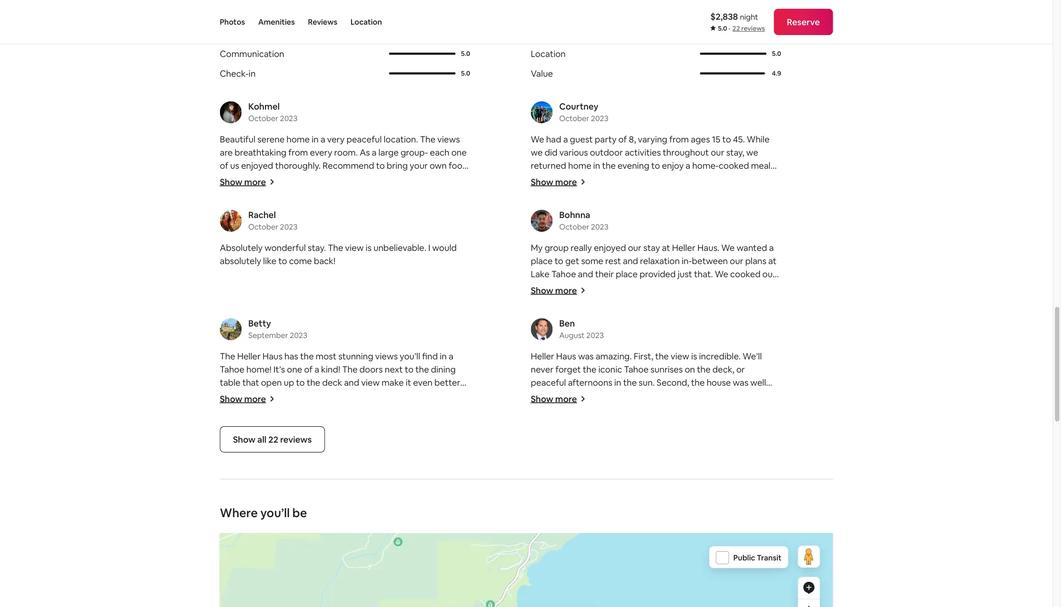 Task type: locate. For each thing, give the bounding box(es) containing it.
at right plans
[[769, 255, 777, 267]]

including
[[721, 265, 758, 276]]

1 vertical spatial most
[[316, 351, 337, 362]]

sunrises
[[651, 364, 683, 375]]

2023 for betty
[[290, 331, 308, 341]]

2 vertical spatial wonderful
[[385, 390, 427, 401]]

reviews for show all 22 reviews
[[280, 434, 312, 445]]

0 vertical spatial location
[[549, 334, 581, 345]]

1 horizontal spatial be
[[542, 321, 552, 332]]

kitchen down into
[[549, 239, 578, 250]]

next inside my group really enjoyed our stay at heller haus. we wanted a place to get some rest and relaxation in-between our plans at lake tahoe and their place provided just that. we cooked our own lunches and dinner, making use of the available amenities, which were extremely generous and plentiful. the sauna room wasn't something we thought we would use but it turned out to be perfect for my group to relax and catch up on life. the location was very quiet and private, with the most amazing views of lake tahoe, which were also visible from the panoramic windows next to the dining table. each room felt very thoughtfully laid out, with nothing seeming missing or out of place. the beds were extremely comfortable and clean. overall, we really hope to come back to heller haus in the future. the hosts were very responsive and helpful, also contacting us to help plan our stay and accommodate our needs. highly recommend this to anyone looking for a quiet, stunning place to retreat to while in tahoe.
[[614, 361, 632, 372]]

were down bay.
[[329, 199, 349, 211]]

and down feeling.
[[643, 334, 658, 345]]

use up the catch
[[693, 308, 707, 319]]

back!
[[314, 255, 336, 267], [574, 456, 595, 467]]

we up looking on the bottom of page
[[708, 416, 721, 428]]

1 horizontal spatial comfortable
[[671, 387, 722, 398]]

use down "extras"
[[661, 282, 675, 293]]

recommend
[[306, 213, 355, 224], [587, 439, 636, 451]]

up inside the heller haus has the most stunning views you'll find in a tahoe home! it's one of a kind! the doors next to the dining table that open up to the deck and view make it even better to enjoy the scenery. there are too many wonderful things to name with the house but i will try! we absolutely loved the current but rustic decor. it is so cozy and inviting. the furniture not only looked great but it was also comfortable. the towels and linens are very soft and nice as well. we loved having spices and oils, various pantry items and coffee on hand. one of our favorite touches was walking in to a beautifully set table. we had everything we needed and actually had a hard time leaving the house! we cannot wait to visit again some time!
[[284, 377, 294, 388]]

be inside my group really enjoyed our stay at heller haus. we wanted a place to get some rest and relaxation in-between our plans at lake tahoe and their place provided just that. we cooked our own lunches and dinner, making use of the available amenities, which were extremely generous and plentiful. the sauna room wasn't something we thought we would use but it turned out to be perfect for my group to relax and catch up on life. the location was very quiet and private, with the most amazing views of lake tahoe, which were also visible from the panoramic windows next to the dining table. each room felt very thoughtfully laid out, with nothing seeming missing or out of place. the beds were extremely comfortable and clean. overall, we really hope to come back to heller haus in the future. the hosts were very responsive and helpful, also contacting us to help plan our stay and accommodate our needs. highly recommend this to anyone looking for a quiet, stunning place to retreat to while in tahoe.
[[542, 321, 552, 332]]

for down provided.
[[263, 226, 275, 237]]

table. inside the heller haus has the most stunning views you'll find in a tahoe home! it's one of a kind! the doors next to the dining table that open up to the deck and view make it even better to enjoy the scenery. there are too many wonderful things to name with the house but i will try! we absolutely loved the current but rustic decor. it is so cozy and inviting. the furniture not only looked great but it was also comfortable. the towels and linens are very soft and nice as well. we loved having spices and oils, various pantry items and coffee on hand. one of our favorite touches was walking in to a beautifully set table. we had everything we needed and actually had a hard time leaving the house! we cannot wait to visit again some time!
[[220, 482, 243, 493]]

show for the heller haus has the most stunning views you'll find in a tahoe home! it's one of a kind! the doors next to the dining table that open up to the deck and view make it even better to enjoy the scenery. there are too many wonderful things to name with the house but i will try! we absolutely loved the current but rustic decor. it is so cozy and inviting. the furniture not only looked great but it was also comfortable. the towels and linens are very soft and nice as well. we loved having spices and oils, various pantry items and coffee on hand. one of our favorite touches was walking in to a beautifully set table.
[[220, 393, 243, 405]]

many up between
[[705, 239, 727, 250]]

even
[[413, 377, 433, 388]]

0 horizontal spatial perfect
[[554, 321, 585, 332]]

in down iconic
[[615, 377, 622, 388]]

0 horizontal spatial on
[[410, 456, 420, 467]]

0 vertical spatial quiet
[[651, 226, 672, 237]]

cozy
[[346, 416, 365, 428]]

reviews inside button
[[280, 434, 312, 445]]

everything up house!
[[252, 495, 296, 507]]

that inside the we had a guest party of 8, varying from ages 15 to 45.  while we did various outdoor activities throughout our stay, we returned home in the evening to enjoy a home-cooked meal with an incredible view of the mountains and lake. afterwards we played games (provided by the owners), roasted s'mores, and watched movies in the main living area.  everyone had the opportunity to enjoy family time together, but also could step away into their own space for quiet time. the kitchen was well equipped and offered many cooking basics, such as, flour, sugar, salt, etc. each bathroom provided many "extras" as well, including soaps, lotions, and beauty necessities like makeup remover pads and qtips. the home was beautifully decorated, cozy, and provided that "home away from home" feeling.  it was immediately comfortable and perfect for our family. the owners and property management were gracious hosts, incredibly pleasant, and easy to work with.
[[759, 305, 776, 316]]

1 vertical spatial like
[[683, 278, 697, 290]]

1 vertical spatial enjoy
[[592, 213, 614, 224]]

show for heller haus was amazing. first, the view is incredible. we'll never forget the iconic tahoe sunrises on the deck, or peaceful afternoons in the sun. second, the house was well stocked with everything we could ask for from kitchen equipment to beach towels. third, the team was very helpful scheduling boat rentals and other activities. we were worried that the location would be remote but we were able to get to both north or south lake tahoe without trouble. we can't wait to go back!
[[531, 393, 554, 405]]

each
[[531, 265, 551, 276], [711, 361, 731, 372]]

away up my
[[531, 226, 552, 237]]

location right reviews at the left top
[[351, 17, 382, 27]]

0 vertical spatial amazing
[[220, 186, 254, 198]]

their inside my group really enjoyed our stay at heller haus. we wanted a place to get some rest and relaxation in-between our plans at lake tahoe and their place provided just that. we cooked our own lunches and dinner, making use of the available amenities, which were extremely generous and plentiful. the sauna room wasn't something we thought we would use but it turned out to be perfect for my group to relax and catch up on life. the location was very quiet and private, with the most amazing views of lake tahoe, which were also visible from the panoramic windows next to the dining table. each room felt very thoughtfully laid out, with nothing seeming missing or out of place. the beds were extremely comfortable and clean. overall, we really hope to come back to heller haus in the future. the hosts were very responsive and helpful, also contacting us to help plan our stay and accommodate our needs. highly recommend this to anyone looking for a quiet, stunning place to retreat to while in tahoe.
[[596, 268, 614, 280]]

comfortable
[[531, 331, 582, 342], [671, 387, 722, 398]]

0 horizontal spatial tahoe.
[[275, 199, 302, 211]]

0 horizontal spatial own
[[430, 160, 447, 171]]

lake inside heller haus was amazing. first, the view is incredible. we'll never forget the iconic tahoe sunrises on the deck, or peaceful afternoons in the sun. second, the house was well stocked with everything we could ask for from kitchen equipment to beach towels. third, the team was very helpful scheduling boat rentals and other activities. we were worried that the location would be remote but we were able to get to both north or south lake tahoe without trouble. we can't wait to go back!
[[614, 443, 633, 454]]

0 vertical spatial you'll
[[400, 351, 421, 362]]

1 horizontal spatial tahoe.
[[675, 453, 702, 464]]

which up wasn't
[[531, 295, 555, 306]]

kitchen inside the we had a guest party of 8, varying from ages 15 to 45.  while we did various outdoor activities throughout our stay, we returned home in the evening to enjoy a home-cooked meal with an incredible view of the mountains and lake. afterwards we played games (provided by the owners), roasted s'mores, and watched movies in the main living area.  everyone had the opportunity to enjoy family time together, but also could step away into their own space for quiet time. the kitchen was well equipped and offered many cooking basics, such as, flour, sugar, salt, etc. each bathroom provided many "extras" as well, including soaps, lotions, and beauty necessities like makeup remover pads and qtips. the home was beautifully decorated, cozy, and provided that "home away from home" feeling.  it was immediately comfortable and perfect for our family. the owners and property management were gracious hosts, incredibly pleasant, and easy to work with.
[[549, 239, 578, 250]]

really inside beautiful serene home in a very peaceful location. the views are breathtaking from every room. as a large group- each one of us enjoyed thoroughly. recommend to bring your own food so you don't have to really go out. sugar pine hike nearby is amazing and so is emerald bay. restaurants are 35 mins away in south lake tahoe. hosts were very responsive. all essentials were provided. can't recommend this place enough. loved it. thank you for our wonderful stay.
[[303, 173, 324, 184]]

1 horizontal spatial everything
[[585, 390, 629, 401]]

1 horizontal spatial some
[[582, 255, 604, 267]]

haus up it's
[[263, 351, 283, 362]]

our right plan
[[637, 426, 650, 438]]

we right haus.
[[722, 242, 735, 253]]

and down missing
[[724, 387, 739, 398]]

rachel image
[[220, 210, 242, 232]]

2023 for ben
[[587, 331, 604, 341]]

1 horizontal spatial own
[[531, 282, 548, 293]]

place down sugar,
[[616, 268, 638, 280]]

very down "my"
[[600, 334, 618, 345]]

future.
[[531, 413, 558, 424]]

22 for ·
[[733, 24, 741, 33]]

clean.
[[741, 387, 764, 398]]

1 vertical spatial beautifully
[[390, 469, 432, 480]]

0 horizontal spatial could
[[644, 390, 667, 401]]

one up food
[[452, 147, 467, 158]]

0 horizontal spatial location
[[351, 17, 382, 27]]

south inside heller haus was amazing. first, the view is incredible. we'll never forget the iconic tahoe sunrises on the deck, or peaceful afternoons in the sun. second, the house was well stocked with everything we could ask for from kitchen equipment to beach towels. third, the team was very helpful scheduling boat rentals and other activities. we were worried that the location would be remote but we were able to get to both north or south lake tahoe without trouble. we can't wait to go back!
[[588, 443, 612, 454]]

1 vertical spatial up
[[284, 377, 294, 388]]

october inside the bohnna october 2023
[[560, 222, 590, 232]]

is inside the heller haus has the most stunning views you'll find in a tahoe home! it's one of a kind! the doors next to the dining table that open up to the deck and view make it even better to enjoy the scenery. there are too many wonderful things to name with the house but i will try! we absolutely loved the current but rustic decor. it is so cozy and inviting. the furniture not only looked great but it was also comfortable. the towels and linens are very soft and nice as well. we loved having spices and oils, various pantry items and coffee on hand. one of our favorite touches was walking in to a beautifully set table. we had everything we needed and actually had a hard time leaving the house! we cannot wait to visit again some time!
[[327, 416, 333, 428]]

2 horizontal spatial views
[[567, 347, 590, 359]]

0 horizontal spatial various
[[281, 456, 310, 467]]

5.0 for location
[[773, 50, 782, 58]]

lake up provided.
[[255, 199, 273, 211]]

0 vertical spatial location
[[351, 17, 382, 27]]

ben
[[560, 318, 575, 329]]

0 horizontal spatial reviews
[[280, 434, 312, 445]]

perfect inside my group really enjoyed our stay at heller haus. we wanted a place to get some rest and relaxation in-between our plans at lake tahoe and their place provided just that. we cooked our own lunches and dinner, making use of the available amenities, which were extremely generous and plentiful. the sauna room wasn't something we thought we would use but it turned out to be perfect for my group to relax and catch up on life. the location was very quiet and private, with the most amazing views of lake tahoe, which were also visible from the panoramic windows next to the dining table. each room felt very thoughtfully laid out, with nothing seeming missing or out of place. the beds were extremely comfortable and clean. overall, we really hope to come back to heller haus in the future. the hosts were very responsive and helpful, also contacting us to help plan our stay and accommodate our needs. highly recommend this to anyone looking for a quiet, stunning place to retreat to while in tahoe.
[[554, 321, 585, 332]]

0 vertical spatial go
[[326, 173, 337, 184]]

1 horizontal spatial stunning
[[531, 453, 566, 464]]

recommend down the 'hosts' at the top left
[[306, 213, 355, 224]]

a
[[321, 134, 325, 145], [564, 134, 568, 145], [372, 147, 377, 158], [686, 160, 691, 171], [770, 242, 774, 253], [449, 351, 454, 362], [315, 364, 320, 375], [742, 439, 747, 451], [383, 469, 388, 480], [412, 495, 417, 507]]

heller inside heller haus was amazing. first, the view is incredible. we'll never forget the iconic tahoe sunrises on the deck, or peaceful afternoons in the sun. second, the house was well stocked with everything we could ask for from kitchen equipment to beach towels. third, the team was very helpful scheduling boat rentals and other activities. we were worried that the location would be remote but we were able to get to both north or south lake tahoe without trouble. we can't wait to go back!
[[531, 351, 555, 362]]

october for kohmel
[[248, 114, 279, 124]]

space
[[611, 226, 635, 237]]

2023 inside courtney october 2023
[[591, 114, 609, 124]]

0 vertical spatial it
[[725, 308, 730, 319]]

it inside the we had a guest party of 8, varying from ages 15 to 45.  while we did various outdoor activities throughout our stay, we returned home in the evening to enjoy a home-cooked meal with an incredible view of the mountains and lake. afterwards we played games (provided by the owners), roasted s'mores, and watched movies in the main living area.  everyone had the opportunity to enjoy family time together, but also could step away into their own space for quiet time. the kitchen was well equipped and offered many cooking basics, such as, flour, sugar, salt, etc. each bathroom provided many "extras" as well, including soaps, lotions, and beauty necessities like makeup remover pads and qtips. the home was beautifully decorated, cozy, and provided that "home away from home" feeling.  it was immediately comfortable and perfect for our family. the owners and property management were gracious hosts, incredibly pleasant, and easy to work with.
[[664, 318, 670, 329]]

it
[[725, 308, 730, 319], [406, 377, 412, 388], [323, 430, 329, 441]]

salt,
[[641, 252, 658, 263]]

wait inside the heller haus has the most stunning views you'll find in a tahoe home! it's one of a kind! the doors next to the dining table that open up to the deck and view make it even better to enjoy the scenery. there are too many wonderful things to name with the house but i will try! we absolutely loved the current but rustic decor. it is so cozy and inviting. the furniture not only looked great but it was also comfortable. the towels and linens are very soft and nice as well. we loved having spices and oils, various pantry items and coffee on hand. one of our favorite touches was walking in to a beautifully set table. we had everything we needed and actually had a hard time leaving the house! we cannot wait to visit again some time!
[[340, 508, 357, 520]]

show down returned
[[531, 176, 554, 188]]

0 vertical spatial their
[[571, 226, 590, 237]]

2023 inside the ben august 2023
[[587, 331, 604, 341]]

kohmel image
[[220, 102, 242, 124]]

cooked
[[719, 160, 750, 171], [731, 268, 761, 280]]

ask
[[669, 390, 682, 401]]

very up plan
[[623, 413, 641, 424]]

0 vertical spatial us
[[230, 160, 239, 171]]

view inside the we had a guest party of 8, varying from ages 15 to 45.  while we did various outdoor activities throughout our stay, we returned home in the evening to enjoy a home-cooked meal with an incredible view of the mountains and lake. afterwards we played games (provided by the owners), roasted s'mores, and watched movies in the main living area.  everyone had the opportunity to enjoy family time together, but also could step away into their own space for quiet time. the kitchen was well equipped and offered many cooking basics, such as, flour, sugar, salt, etc. each bathroom provided many "extras" as well, including soaps, lotions, and beauty necessities like makeup remover pads and qtips. the home was beautifully decorated, cozy, and provided that "home away from home" feeling.  it was immediately comfortable and perfect for our family. the owners and property management were gracious hosts, incredibly pleasant, and easy to work with.
[[604, 173, 623, 184]]

betty image
[[220, 319, 242, 341]]

more for the heller haus has the most stunning views you'll find in a tahoe home! it's one of a kind! the doors next to the dining table that open up to the deck and view make it even better to enjoy the scenery. there are too many wonderful things to name with the house but i will try! we absolutely loved the current but rustic decor. it is so cozy and inviting. the furniture not only looked great but it was also comfortable. the towels and linens are very soft and nice as well. we loved having spices and oils, various pantry items and coffee on hand. one of our favorite touches was walking in to a beautifully set table.
[[244, 393, 266, 405]]

away
[[442, 186, 463, 198], [531, 226, 552, 237], [560, 318, 581, 329]]

next
[[614, 361, 632, 372], [385, 364, 403, 375]]

show more button for we had a guest party of 8, varying from ages 15 to 45.  while we did various outdoor activities throughout our stay, we returned home in the evening to enjoy a home-cooked meal with an incredible view of the mountains and lake. afterwards we played games (provided by the owners), roasted s'mores, and watched movies in the main living area.  everyone had the opportunity to enjoy family time together, but also could step away into their own space for quiet time.
[[531, 176, 586, 188]]

1 horizontal spatial reviews
[[742, 24, 766, 33]]

was right team
[[709, 403, 725, 414]]

and left dinner,
[[583, 282, 598, 293]]

also left visible
[[699, 347, 715, 359]]

2 vertical spatial many
[[361, 390, 383, 401]]

it up pantry
[[323, 430, 329, 441]]

1 horizontal spatial views
[[438, 134, 460, 145]]

things
[[429, 390, 454, 401]]

trouble.
[[694, 443, 726, 454]]

wanted
[[737, 242, 768, 253]]

where you'll be
[[220, 505, 307, 521]]

place down highly
[[568, 453, 590, 464]]

comfortable up the owners
[[531, 331, 582, 342]]

0 vertical spatial many
[[705, 239, 727, 250]]

north
[[552, 443, 576, 454]]

show more for heller haus was amazing. first, the view is incredible. we'll never forget the iconic tahoe sunrises on the deck, or peaceful afternoons in the sun. second, the house was well stocked with everything we could ask for from kitchen equipment to beach towels. third, the team was very helpful scheduling boat rentals and other activities. we were worried that the location would be remote but we were able to get to both north or south lake tahoe without trouble. we can't wait to go back!
[[531, 393, 577, 405]]

various inside the we had a guest party of 8, varying from ages 15 to 45.  while we did various outdoor activities throughout our stay, we returned home in the evening to enjoy a home-cooked meal with an incredible view of the mountains and lake. afterwards we played games (provided by the owners), roasted s'mores, and watched movies in the main living area.  everyone had the opportunity to enjoy family time together, but also could step away into their own space for quiet time. the kitchen was well equipped and offered many cooking basics, such as, flour, sugar, salt, etc. each bathroom provided many "extras" as well, including soaps, lotions, and beauty necessities like makeup remover pads and qtips. the home was beautifully decorated, cozy, and provided that "home away from home" feeling.  it was immediately comfortable and perfect for our family. the owners and property management were gracious hosts, incredibly pleasant, and easy to work with.
[[560, 147, 588, 158]]

views inside beautiful serene home in a very peaceful location. the views are breathtaking from every room. as a large group- each one of us enjoyed thoroughly. recommend to bring your own food so you don't have to really go out. sugar pine hike nearby is amazing and so is emerald bay. restaurants are 35 mins away in south lake tahoe. hosts were very responsive. all essentials were provided. can't recommend this place enough. loved it. thank you for our wonderful stay.
[[438, 134, 460, 145]]

1 horizontal spatial peaceful
[[531, 377, 567, 388]]

heller inside the heller haus has the most stunning views you'll find in a tahoe home! it's one of a kind! the doors next to the dining table that open up to the deck and view make it even better to enjoy the scenery. there are too many wonderful things to name with the house but i will try! we absolutely loved the current but rustic decor. it is so cozy and inviting. the furniture not only looked great but it was also comfortable. the towels and linens are very soft and nice as well. we loved having spices and oils, various pantry items and coffee on hand. one of our favorite touches was walking in to a beautifully set table. we had everything we needed and actually had a hard time leaving the house! we cannot wait to visit again some time!
[[237, 351, 261, 362]]

south up provided.
[[229, 199, 253, 211]]

with left the an
[[531, 173, 549, 184]]

2023 inside betty september 2023
[[290, 331, 308, 341]]

us inside beautiful serene home in a very peaceful location. the views are breathtaking from every room. as a large group- each one of us enjoyed thoroughly. recommend to bring your own food so you don't have to really go out. sugar pine hike nearby is amazing and so is emerald bay. restaurants are 35 mins away in south lake tahoe. hosts were very responsive. all essentials were provided. can't recommend this place enough. loved it. thank you for our wonderful stay.
[[230, 160, 239, 171]]

would inside my group really enjoyed our stay at heller haus. we wanted a place to get some rest and relaxation in-between our plans at lake tahoe and their place provided just that. we cooked our own lunches and dinner, making use of the available amenities, which were extremely generous and plentiful. the sauna room wasn't something we thought we would use but it turned out to be perfect for my group to relax and catch up on life. the location was very quiet and private, with the most amazing views of lake tahoe, which were also visible from the panoramic windows next to the dining table. each room felt very thoughtfully laid out, with nothing seeming missing or out of place. the beds were extremely comfortable and clean. overall, we really hope to come back to heller haus in the future. the hosts were very responsive and helpful, also contacting us to help plan our stay and accommodate our needs. highly recommend this to anyone looking for a quiet, stunning place to retreat to while in tahoe.
[[667, 308, 691, 319]]

get left as,
[[566, 255, 580, 267]]

22 for all
[[269, 434, 278, 445]]

both
[[531, 443, 550, 454]]

sugar,
[[616, 252, 639, 263]]

of inside beautiful serene home in a very peaceful location. the views are breathtaking from every room. as a large group- each one of us enjoyed thoroughly. recommend to bring your own food so you don't have to really go out. sugar pine hike nearby is amazing and so is emerald bay. restaurants are 35 mins away in south lake tahoe. hosts were very responsive. all essentials were provided. can't recommend this place enough. loved it. thank you for our wonderful stay.
[[220, 160, 228, 171]]

2 vertical spatial would
[[600, 430, 624, 441]]

we
[[531, 134, 545, 145], [722, 242, 735, 253], [716, 268, 729, 280], [356, 403, 369, 414], [708, 416, 721, 428], [381, 443, 394, 454], [728, 443, 741, 454], [220, 495, 233, 507], [294, 508, 308, 520]]

incredible.
[[700, 351, 741, 362]]

0 horizontal spatial each
[[531, 265, 551, 276]]

1 horizontal spatial on
[[685, 364, 696, 375]]

1 horizontal spatial each
[[711, 361, 731, 372]]

scheduling
[[531, 416, 575, 428]]

bring
[[387, 160, 408, 171]]

of up overall,
[[531, 387, 540, 398]]

1 vertical spatial quiet
[[620, 334, 641, 345]]

hosts
[[577, 413, 599, 424]]

show for beautiful serene home in a very peaceful location. the views are breathtaking from every room. as a large group- each one of us enjoyed thoroughly. recommend to bring your own food so you don't have to really go out. sugar pine hike nearby is amazing and so is emerald bay. restaurants are 35 mins away in south lake tahoe. hosts were very responsive. all essentials were provided. can't recommend this place enough. loved it. thank you for our wonderful stay.
[[220, 176, 243, 188]]

would down loved
[[433, 242, 457, 253]]

1 vertical spatial wonderful
[[265, 242, 306, 253]]

cooked inside the we had a guest party of 8, varying from ages 15 to 45.  while we did various outdoor activities throughout our stay, we returned home in the evening to enjoy a home-cooked meal with an incredible view of the mountains and lake. afterwards we played games (provided by the owners), roasted s'mores, and watched movies in the main living area.  everyone had the opportunity to enjoy family time together, but also could step away into their own space for quiet time. the kitchen was well equipped and offered many cooking basics, such as, flour, sugar, salt, etc. each bathroom provided many "extras" as well, including soaps, lotions, and beauty necessities like makeup remover pads and qtips. the home was beautifully decorated, cozy, and provided that "home away from home" feeling.  it was immediately comfortable and perfect for our family. the owners and property management were gracious hosts, incredibly pleasant, and easy to work with.
[[719, 160, 750, 171]]

amenities,
[[739, 282, 780, 293]]

amazing inside beautiful serene home in a very peaceful location. the views are breathtaking from every room. as a large group- each one of us enjoyed thoroughly. recommend to bring your own food so you don't have to really go out. sugar pine hike nearby is amazing and so is emerald bay. restaurants are 35 mins away in south lake tahoe. hosts were very responsive. all essentials were provided. can't recommend this place enough. loved it. thank you for our wonderful stay.
[[220, 186, 254, 198]]

beach
[[588, 403, 613, 414]]

1 horizontal spatial haus
[[557, 351, 577, 362]]

but inside the we had a guest party of 8, varying from ages 15 to 45.  while we did various outdoor activities throughout our stay, we returned home in the evening to enjoy a home-cooked meal with an incredible view of the mountains and lake. afterwards we played games (provided by the owners), roasted s'mores, and watched movies in the main living area.  everyone had the opportunity to enjoy family time together, but also could step away into their own space for quiet time. the kitchen was well equipped and offered many cooking basics, such as, flour, sugar, salt, etc. each bathroom provided many "extras" as well, including soaps, lotions, and beauty necessities like makeup remover pads and qtips. the home was beautifully decorated, cozy, and provided that "home away from home" feeling.  it was immediately comfortable and perfect for our family. the owners and property management were gracious hosts, incredibly pleasant, and easy to work with.
[[702, 213, 716, 224]]

it
[[664, 318, 670, 329], [319, 416, 325, 428]]

up inside my group really enjoyed our stay at heller haus. we wanted a place to get some rest and relaxation in-between our plans at lake tahoe and their place provided just that. we cooked our own lunches and dinner, making use of the available amenities, which were extremely generous and plentiful. the sauna room wasn't something we thought we would use but it turned out to be perfect for my group to relax and catch up on life. the location was very quiet and private, with the most amazing views of lake tahoe, which were also visible from the panoramic windows next to the dining table. each room felt very thoughtfully laid out, with nothing seeming missing or out of place. the beds were extremely comfortable and clean. overall, we really hope to come back to heller haus in the future. the hosts were very responsive and helpful, also contacting us to help plan our stay and accommodate our needs. highly recommend this to anyone looking for a quiet, stunning place to retreat to while in tahoe.
[[715, 321, 725, 332]]

absolutely
[[220, 255, 261, 267], [371, 403, 413, 414]]

but up looked
[[252, 416, 266, 428]]

beautiful
[[220, 134, 256, 145]]

views inside my group really enjoyed our stay at heller haus. we wanted a place to get some rest and relaxation in-between our plans at lake tahoe and their place provided just that. we cooked our own lunches and dinner, making use of the available amenities, which were extremely generous and plentiful. the sauna room wasn't something we thought we would use but it turned out to be perfect for my group to relax and catch up on life. the location was very quiet and private, with the most amazing views of lake tahoe, which were also visible from the panoramic windows next to the dining table. each room felt very thoughtfully laid out, with nothing seeming missing or out of place. the beds were extremely comfortable and clean. overall, we really hope to come back to heller haus in the future. the hosts were very responsive and helpful, also contacting us to help plan our stay and accommodate our needs. highly recommend this to anyone looking for a quiet, stunning place to retreat to while in tahoe.
[[567, 347, 590, 359]]

1 vertical spatial some
[[411, 508, 433, 520]]

heller up helpful,
[[691, 400, 714, 411]]

enjoyed up rest
[[594, 242, 627, 253]]

private,
[[660, 334, 690, 345]]

team
[[686, 403, 707, 414]]

1 vertical spatial it
[[319, 416, 325, 428]]

5.0 out of 5.0 image
[[700, 33, 767, 35], [700, 33, 767, 35], [389, 53, 456, 55], [389, 53, 456, 55], [700, 53, 767, 55], [700, 53, 767, 55], [389, 73, 456, 75], [389, 73, 456, 75]]

very up stocked
[[531, 374, 549, 385]]

incredible
[[562, 173, 602, 184]]

as inside the we had a guest party of 8, varying from ages 15 to 45.  while we did various outdoor activities throughout our stay, we returned home in the evening to enjoy a home-cooked meal with an incredible view of the mountains and lake. afterwards we played games (provided by the owners), roasted s'mores, and watched movies in the main living area.  everyone had the opportunity to enjoy family time together, but also could step away into their own space for quiet time. the kitchen was well equipped and offered many cooking basics, such as, flour, sugar, salt, etc. each bathroom provided many "extras" as well, including soaps, lotions, and beauty necessities like makeup remover pads and qtips. the home was beautifully decorated, cozy, and provided that "home away from home" feeling.  it was immediately comfortable and perfect for our family. the owners and property management were gracious hosts, incredibly pleasant, and easy to work with.
[[691, 265, 700, 276]]

tahoe. down anyone
[[675, 453, 702, 464]]

plans
[[746, 255, 767, 267]]

show more for beautiful serene home in a very peaceful location. the views are breathtaking from every room. as a large group- each one of us enjoyed thoroughly. recommend to bring your own food so you don't have to really go out. sugar pine hike nearby is amazing and so is emerald bay. restaurants are 35 mins away in south lake tahoe. hosts were very responsive. all essentials were provided. can't recommend this place enough. loved it. thank you for our wonderful stay.
[[220, 176, 266, 188]]

stunning inside my group really enjoyed our stay at heller haus. we wanted a place to get some rest and relaxation in-between our plans at lake tahoe and their place provided just that. we cooked our own lunches and dinner, making use of the available amenities, which were extremely generous and plentiful. the sauna room wasn't something we thought we would use but it turned out to be perfect for my group to relax and catch up on life. the location was very quiet and private, with the most amazing views of lake tahoe, which were also visible from the panoramic windows next to the dining table. each room felt very thoughtfully laid out, with nothing seeming missing or out of place. the beds were extremely comfortable and clean. overall, we really hope to come back to heller haus in the future. the hosts were very responsive and helpful, also contacting us to help plan our stay and accommodate our needs. highly recommend this to anyone looking for a quiet, stunning place to retreat to while in tahoe.
[[531, 453, 566, 464]]

1 vertical spatial each
[[711, 361, 731, 372]]

ben image
[[531, 319, 553, 341], [531, 319, 553, 341]]

and inside beautiful serene home in a very peaceful location. the views are breathtaking from every room. as a large group- each one of us enjoyed thoroughly. recommend to bring your own food so you don't have to really go out. sugar pine hike nearby is amazing and so is emerald bay. restaurants are 35 mins away in south lake tahoe. hosts were very responsive. all essentials were provided. can't recommend this place enough. loved it. thank you for our wonderful stay.
[[256, 186, 271, 198]]

rachel image
[[220, 210, 242, 232]]

show more button for heller haus was amazing. first, the view is incredible. we'll never forget the iconic tahoe sunrises on the deck, or peaceful afternoons in the sun. second, the house was well stocked with everything we could ask for from kitchen equipment to beach towels. third, the team was very helpful scheduling boat rentals and other activities. we were worried that the location would be remote but we were able to get to both north or south lake tahoe without trouble. we can't wait to go back!
[[531, 393, 586, 405]]

view left unbelievable.
[[345, 242, 364, 253]]

photos
[[220, 17, 245, 27]]

to left relax
[[641, 321, 650, 332]]

be
[[542, 321, 552, 332], [626, 430, 637, 441], [293, 505, 307, 521]]

october inside rachel october 2023
[[248, 222, 279, 232]]

recommend down help
[[587, 439, 636, 451]]

my
[[600, 321, 613, 332]]

home!
[[247, 364, 272, 375]]

0 vertical spatial time
[[642, 213, 661, 224]]

0 vertical spatial kitchen
[[549, 239, 578, 250]]

contacting
[[531, 426, 575, 438]]

so down the have
[[273, 186, 282, 198]]

also inside the we had a guest party of 8, varying from ages 15 to 45.  while we did various outdoor activities throughout our stay, we returned home in the evening to enjoy a home-cooked meal with an incredible view of the mountains and lake. afterwards we played games (provided by the owners), roasted s'mores, and watched movies in the main living area.  everyone had the opportunity to enjoy family time together, but also could step away into their own space for quiet time. the kitchen was well equipped and offered many cooking basics, such as, flour, sugar, salt, etc. each bathroom provided many "extras" as well, including soaps, lotions, and beauty necessities like makeup remover pads and qtips. the home was beautifully decorated, cozy, and provided that "home away from home" feeling.  it was immediately comfortable and perfect for our family. the owners and property management were gracious hosts, incredibly pleasant, and easy to work with.
[[718, 213, 734, 224]]

with down the catch
[[692, 334, 710, 345]]

and left helpful,
[[688, 413, 703, 424]]

mountains
[[650, 173, 693, 184]]

name
[[220, 403, 243, 414]]

1 horizontal spatial us
[[577, 426, 586, 438]]

1 vertical spatial i
[[322, 403, 324, 414]]

quiet inside the we had a guest party of 8, varying from ages 15 to 45.  while we did various outdoor activities throughout our stay, we returned home in the evening to enjoy a home-cooked meal with an incredible view of the mountains and lake. afterwards we played games (provided by the owners), roasted s'mores, and watched movies in the main living area.  everyone had the opportunity to enjoy family time together, but also could step away into their own space for quiet time. the kitchen was well equipped and offered many cooking basics, such as, flour, sugar, salt, etc. each bathroom provided many "extras" as well, including soaps, lotions, and beauty necessities like makeup remover pads and qtips. the home was beautifully decorated, cozy, and provided that "home away from home" feeling.  it was immediately comfortable and perfect for our family. the owners and property management were gracious hosts, incredibly pleasant, and easy to work with.
[[651, 226, 672, 237]]

table. up seeming
[[687, 361, 709, 372]]

beds
[[585, 387, 605, 398]]

evening
[[618, 160, 650, 171]]

show inside show all 22 reviews button
[[233, 434, 256, 445]]

comfortable down seeming
[[671, 387, 722, 398]]

this inside beautiful serene home in a very peaceful location. the views are breathtaking from every room. as a large group- each one of us enjoyed thoroughly. recommend to bring your own food so you don't have to really go out. sugar pine hike nearby is amazing and so is emerald bay. restaurants are 35 mins away in south lake tahoe. hosts were very responsive. all essentials were provided. can't recommend this place enough. loved it. thank you for our wonderful stay.
[[357, 213, 372, 224]]

4.9 out of 5.0 image
[[700, 73, 767, 75], [700, 73, 766, 75]]

0 horizontal spatial beautifully
[[390, 469, 432, 480]]

view inside heller haus was amazing. first, the view is incredible. we'll never forget the iconic tahoe sunrises on the deck, or peaceful afternoons in the sun. second, the house was well stocked with everything we could ask for from kitchen equipment to beach towels. third, the team was very helpful scheduling boat rentals and other activities. we were worried that the location would be remote but we were able to get to both north or south lake tahoe without trouble. we can't wait to go back!
[[671, 351, 690, 362]]

bohnna image
[[531, 210, 553, 232], [531, 210, 553, 232]]

most up visible
[[727, 334, 748, 345]]

drag pegman onto the map to open street view image
[[799, 546, 821, 568]]

all
[[258, 434, 267, 445]]

1 horizontal spatial their
[[596, 268, 614, 280]]

1 horizontal spatial use
[[693, 308, 707, 319]]

recommend inside my group really enjoyed our stay at heller haus. we wanted a place to get some rest and relaxation in-between our plans at lake tahoe and their place provided just that. we cooked our own lunches and dinner, making use of the available amenities, which were extremely generous and plentiful. the sauna room wasn't something we thought we would use but it turned out to be perfect for my group to relax and catch up on life. the location was very quiet and private, with the most amazing views of lake tahoe, which were also visible from the panoramic windows next to the dining table. each room felt very thoughtfully laid out, with nothing seeming missing or out of place. the beds were extremely comfortable and clean. overall, we really hope to come back to heller haus in the future. the hosts were very responsive and helpful, also contacting us to help plan our stay and accommodate our needs. highly recommend this to anyone looking for a quiet, stunning place to retreat to while in tahoe.
[[587, 439, 636, 451]]

but up the catch
[[709, 308, 723, 319]]

1 vertical spatial would
[[667, 308, 691, 319]]

from inside my group really enjoyed our stay at heller haus. we wanted a place to get some rest and relaxation in-between our plans at lake tahoe and their place provided just that. we cooked our own lunches and dinner, making use of the available amenities, which were extremely generous and plentiful. the sauna room wasn't something we thought we would use but it turned out to be perfect for my group to relax and catch up on life. the location was very quiet and private, with the most amazing views of lake tahoe, which were also visible from the panoramic windows next to the dining table. each room felt very thoughtfully laid out, with nothing seeming missing or out of place. the beds were extremely comfortable and clean. overall, we really hope to come back to heller haus in the future. the hosts were very responsive and helpful, also contacting us to help plan our stay and accommodate our needs. highly recommend this to anyone looking for a quiet, stunning place to retreat to while in tahoe.
[[744, 347, 763, 359]]

linens
[[237, 443, 260, 454]]

rentals
[[598, 416, 625, 428]]

0 vertical spatial could
[[736, 213, 758, 224]]

their inside the we had a guest party of 8, varying from ages 15 to 45.  while we did various outdoor activities throughout our stay, we returned home in the evening to enjoy a home-cooked meal with an incredible view of the mountains and lake. afterwards we played games (provided by the owners), roasted s'mores, and watched movies in the main living area.  everyone had the opportunity to enjoy family time together, but also could step away into their own space for quiet time. the kitchen was well equipped and offered many cooking basics, such as, flour, sugar, salt, etc. each bathroom provided many "extras" as well, including soaps, lotions, and beauty necessities like makeup remover pads and qtips. the home was beautifully decorated, cozy, and provided that "home away from home" feeling.  it was immediately comfortable and perfect for our family. the owners and property management were gracious hosts, incredibly pleasant, and easy to work with.
[[571, 226, 590, 237]]

time!
[[435, 508, 456, 520]]

more
[[244, 176, 266, 188], [556, 176, 577, 188], [556, 285, 577, 296], [244, 393, 266, 405], [556, 393, 577, 405]]

1 horizontal spatial so
[[273, 186, 282, 198]]

or right north
[[578, 443, 586, 454]]

1 vertical spatial stay
[[652, 426, 669, 438]]

0 vertical spatial which
[[531, 295, 555, 306]]

october for courtney
[[560, 114, 590, 124]]

like inside the we had a guest party of 8, varying from ages 15 to 45.  while we did various outdoor activities throughout our stay, we returned home in the evening to enjoy a home-cooked meal with an incredible view of the mountains and lake. afterwards we played games (provided by the owners), roasted s'mores, and watched movies in the main living area.  everyone had the opportunity to enjoy family time together, but also could step away into their own space for quiet time. the kitchen was well equipped and offered many cooking basics, such as, flour, sugar, salt, etc. each bathroom provided many "extras" as well, including soaps, lotions, and beauty necessities like makeup remover pads and qtips. the home was beautifully decorated, cozy, and provided that "home away from home" feeling.  it was immediately comfortable and perfect for our family. the owners and property management were gracious hosts, incredibly pleasant, and easy to work with.
[[683, 278, 697, 290]]

1 horizontal spatial recommend
[[587, 439, 636, 451]]

outdoor
[[590, 147, 623, 158]]

we left needed
[[298, 495, 310, 507]]

some inside the heller haus has the most stunning views you'll find in a tahoe home! it's one of a kind! the doors next to the dining table that open up to the deck and view make it even better to enjoy the scenery. there are too many wonderful things to name with the house but i will try! we absolutely loved the current but rustic decor. it is so cozy and inviting. the furniture not only looked great but it was also comfortable. the towels and linens are very soft and nice as well. we loved having spices and oils, various pantry items and coffee on hand. one of our favorite touches was walking in to a beautifully set table. we had everything we needed and actually had a hard time leaving the house! we cannot wait to visit again some time!
[[411, 508, 433, 520]]

own inside the we had a guest party of 8, varying from ages 15 to 45.  while we did various outdoor activities throughout our stay, we returned home in the evening to enjoy a home-cooked meal with an incredible view of the mountains and lake. afterwards we played games (provided by the owners), roasted s'mores, and watched movies in the main living area.  everyone had the opportunity to enjoy family time together, but also could step away into their own space for quiet time. the kitchen was well equipped and offered many cooking basics, such as, flour, sugar, salt, etc. each bathroom provided many "extras" as well, including soaps, lotions, and beauty necessities like makeup remover pads and qtips. the home was beautifully decorated, cozy, and provided that "home away from home" feeling.  it was immediately comfortable and perfect for our family. the owners and property management were gracious hosts, incredibly pleasant, and easy to work with.
[[592, 226, 609, 237]]

the up step
[[763, 199, 776, 211]]

enjoyed inside beautiful serene home in a very peaceful location. the views are breathtaking from every room. as a large group- each one of us enjoyed thoroughly. recommend to bring your own food so you don't have to really go out. sugar pine hike nearby is amazing and so is emerald bay. restaurants are 35 mins away in south lake tahoe. hosts were very responsive. all essentials were provided. can't recommend this place enough. loved it. thank you for our wonderful stay.
[[241, 160, 273, 171]]

nice
[[331, 443, 348, 454]]

very
[[327, 134, 345, 145], [351, 199, 368, 211], [600, 334, 618, 345], [531, 374, 549, 385], [727, 403, 744, 414], [623, 413, 641, 424], [277, 443, 294, 454]]

0 vertical spatial extremely
[[579, 295, 620, 306]]

2023 for rachel
[[280, 222, 298, 232]]

october for bohnna
[[560, 222, 590, 232]]

that up the both
[[531, 430, 548, 441]]

0 horizontal spatial use
[[661, 282, 675, 293]]

0 horizontal spatial like
[[263, 255, 277, 267]]

0 horizontal spatial go
[[326, 173, 337, 184]]

the up felt
[[765, 347, 779, 359]]

0 vertical spatial house
[[707, 377, 732, 388]]

to up lotions,
[[555, 255, 564, 267]]

loved
[[415, 403, 437, 414], [396, 443, 418, 454]]

away up august
[[560, 318, 581, 329]]

courtney october 2023
[[560, 101, 609, 124]]

1 vertical spatial at
[[769, 255, 777, 267]]

amenities
[[258, 17, 295, 27]]

together,
[[663, 213, 700, 224]]

bathroom
[[553, 265, 593, 276]]

2023 for courtney
[[591, 114, 609, 124]]

with inside heller haus was amazing. first, the view is incredible. we'll never forget the iconic tahoe sunrises on the deck, or peaceful afternoons in the sun. second, the house was well stocked with everything we could ask for from kitchen equipment to beach towels. third, the team was very helpful scheduling boat rentals and other activities. we were worried that the location would be remote but we were able to get to both north or south lake tahoe without trouble. we can't wait to go back!
[[566, 390, 583, 401]]

from up felt
[[744, 347, 763, 359]]

and up anyone
[[671, 426, 686, 438]]

room down amenities,
[[758, 295, 780, 306]]

towels
[[438, 430, 464, 441]]

kitchen inside heller haus was amazing. first, the view is incredible. we'll never forget the iconic tahoe sunrises on the deck, or peaceful afternoons in the sun. second, the house was well stocked with everything we could ask for from kitchen equipment to beach towels. third, the team was very helpful scheduling boat rentals and other activities. we were worried that the location would be remote but we were able to get to both north or south lake tahoe without trouble. we can't wait to go back!
[[719, 390, 749, 401]]

more for my group really enjoyed our stay at heller haus. we wanted a place to get some rest and relaxation in-between our plans at lake tahoe and their place provided just that. we cooked our own lunches and dinner, making use of the available amenities, which were extremely generous and plentiful. the sauna room wasn't something we thought we would use but it turned out to be perfect for my group to relax and catch up on life.
[[556, 285, 577, 296]]

but down decor. at bottom
[[307, 430, 321, 441]]

this
[[357, 213, 372, 224], [638, 439, 653, 451]]

own left space
[[592, 226, 609, 237]]

2023 inside the bohnna october 2023
[[591, 222, 609, 232]]

0 horizontal spatial enjoy
[[231, 390, 252, 401]]

plentiful.
[[678, 295, 713, 306]]

one inside beautiful serene home in a very peaceful location. the views are breathtaking from every room. as a large group- each one of us enjoyed thoroughly. recommend to bring your own food so you don't have to really go out. sugar pine hike nearby is amazing and so is emerald bay. restaurants are 35 mins away in south lake tahoe. hosts were very responsive. all essentials were provided. can't recommend this place enough. loved it. thank you for our wonderful stay.
[[452, 147, 467, 158]]

decor.
[[292, 416, 317, 428]]

0 horizontal spatial house
[[280, 403, 304, 414]]

0 vertical spatial each
[[531, 265, 551, 276]]

haus inside the heller haus has the most stunning views you'll find in a tahoe home! it's one of a kind! the doors next to the dining table that open up to the deck and view make it even better to enjoy the scenery. there are too many wonderful things to name with the house but i will try! we absolutely loved the current but rustic decor. it is so cozy and inviting. the furniture not only looked great but it was also comfortable. the towels and linens are very soft and nice as well. we loved having spices and oils, various pantry items and coffee on hand. one of our favorite touches was walking in to a beautifully set table. we had everything we needed and actually had a hard time leaving the house! we cannot wait to visit again some time!
[[263, 351, 283, 362]]

0 horizontal spatial table.
[[220, 482, 243, 493]]

add a place to the map image
[[803, 582, 816, 595]]

can't
[[743, 443, 763, 454]]

south inside beautiful serene home in a very peaceful location. the views are breathtaking from every room. as a large group- each one of us enjoyed thoroughly. recommend to bring your own food so you don't have to really go out. sugar pine hike nearby is amazing and so is emerald bay. restaurants are 35 mins away in south lake tahoe. hosts were very responsive. all essentials were provided. can't recommend this place enough. loved it. thank you for our wonderful stay.
[[229, 199, 253, 211]]

help
[[599, 426, 616, 438]]

1 horizontal spatial dining
[[660, 361, 685, 372]]

more for heller haus was amazing. first, the view is incredible. we'll never forget the iconic tahoe sunrises on the deck, or peaceful afternoons in the sun. second, the house was well stocked with everything we could ask for from kitchen equipment to beach towels. third, the team was very helpful scheduling boat rentals and other activities. we were worried that the location would be remote but we were able to get to both north or south lake tahoe without trouble. we can't wait to go back!
[[556, 393, 577, 405]]

1 horizontal spatial enjoyed
[[594, 242, 627, 253]]

views inside the heller haus has the most stunning views you'll find in a tahoe home! it's one of a kind! the doors next to the dining table that open up to the deck and view make it even better to enjoy the scenery. there are too many wonderful things to name with the house but i will try! we absolutely loved the current but rustic decor. it is so cozy and inviting. the furniture not only looked great but it was also comfortable. the towels and linens are very soft and nice as well. we loved having spices and oils, various pantry items and coffee on hand. one of our favorite touches was walking in to a beautifully set table. we had everything we needed and actually had a hard time leaving the house! we cannot wait to visit again some time!
[[376, 351, 398, 362]]

helpful,
[[705, 413, 735, 424]]

0 vertical spatial recommend
[[306, 213, 355, 224]]

to down thoroughly.
[[292, 173, 301, 184]]

0 vertical spatial everything
[[585, 390, 629, 401]]

out down felt
[[767, 374, 781, 385]]

were up hope
[[607, 387, 627, 398]]

to right easy
[[648, 357, 657, 368]]

2 horizontal spatial or
[[757, 374, 765, 385]]

1 vertical spatial go
[[561, 456, 572, 467]]

1 vertical spatial away
[[531, 226, 552, 237]]

i right unbelievable.
[[429, 242, 431, 253]]

haus inside my group really enjoyed our stay at heller haus. we wanted a place to get some rest and relaxation in-between our plans at lake tahoe and their place provided just that. we cooked our own lunches and dinner, making use of the available amenities, which were extremely generous and plentiful. the sauna room wasn't something we thought we would use but it turned out to be perfect for my group to relax and catch up on life. the location was very quiet and private, with the most amazing views of lake tahoe, which were also visible from the panoramic windows next to the dining table. each room felt very thoughtfully laid out, with nothing seeming missing or out of place. the beds were extremely comfortable and clean. overall, we really hope to come back to heller haus in the future. the hosts were very responsive and helpful, also contacting us to help plan our stay and accommodate our needs. highly recommend this to anyone looking for a quiet, stunning place to retreat to while in tahoe.
[[716, 400, 736, 411]]

1 horizontal spatial like
[[683, 278, 697, 290]]

a left kind!
[[315, 364, 320, 375]]

betty image
[[220, 319, 242, 341]]

it inside my group really enjoyed our stay at heller haus. we wanted a place to get some rest and relaxation in-between our plans at lake tahoe and their place provided just that. we cooked our own lunches and dinner, making use of the available amenities, which were extremely generous and plentiful. the sauna room wasn't something we thought we would use but it turned out to be perfect for my group to relax and catch up on life. the location was very quiet and private, with the most amazing views of lake tahoe, which were also visible from the panoramic windows next to the dining table. each room felt very thoughtfully laid out, with nothing seeming missing or out of place. the beds were extremely comfortable and clean. overall, we really hope to come back to heller haus in the future. the hosts were very responsive and helpful, also contacting us to help plan our stay and accommodate our needs. highly recommend this to anyone looking for a quiet, stunning place to retreat to while in tahoe.
[[725, 308, 730, 319]]

anyone
[[666, 439, 695, 451]]

and down lotions,
[[553, 291, 568, 303]]

1 vertical spatial absolutely
[[371, 403, 413, 414]]

qtips.
[[570, 291, 592, 303]]

1 vertical spatial really
[[571, 242, 592, 253]]

kohmel october 2023
[[248, 101, 298, 124]]

the inside beautiful serene home in a very peaceful location. the views are breathtaking from every room. as a large group- each one of us enjoyed thoroughly. recommend to bring your own food so you don't have to really go out. sugar pine hike nearby is amazing and so is emerald bay. restaurants are 35 mins away in south lake tahoe. hosts were very responsive. all essentials were provided. can't recommend this place enough. loved it. thank you for our wonderful stay.
[[420, 134, 436, 145]]

our down space
[[628, 242, 642, 253]]

as inside the heller haus has the most stunning views you'll find in a tahoe home! it's one of a kind! the doors next to the dining table that open up to the deck and view make it even better to enjoy the scenery. there are too many wonderful things to name with the house but i will try! we absolutely loved the current but rustic decor. it is so cozy and inviting. the furniture not only looked great but it was also comfortable. the towels and linens are very soft and nice as well. we loved having spices and oils, various pantry items and coffee on hand. one of our favorite touches was walking in to a beautifully set table. we had everything we needed and actually had a hard time leaving the house! we cannot wait to visit again some time!
[[350, 443, 359, 454]]

with inside the heller haus has the most stunning views you'll find in a tahoe home! it's one of a kind! the doors next to the dining table that open up to the deck and view make it even better to enjoy the scenery. there are too many wonderful things to name with the house but i will try! we absolutely loved the current but rustic decor. it is so cozy and inviting. the furniture not only looked great but it was also comfortable. the towels and linens are very soft and nice as well. we loved having spices and oils, various pantry items and coffee on hand. one of our favorite touches was walking in to a beautifully set table. we had everything we needed and actually had a hard time leaving the house! we cannot wait to visit again some time!
[[245, 403, 262, 414]]

22
[[733, 24, 741, 33], [269, 434, 278, 445]]

own inside my group really enjoyed our stay at heller haus. we wanted a place to get some rest and relaxation in-between our plans at lake tahoe and their place provided just that. we cooked our own lunches and dinner, making use of the available amenities, which were extremely generous and plentiful. the sauna room wasn't something we thought we would use but it turned out to be perfect for my group to relax and catch up on life. the location was very quiet and private, with the most amazing views of lake tahoe, which were also visible from the panoramic windows next to the dining table. each room felt very thoughtfully laid out, with nothing seeming missing or out of place. the beds were extremely comfortable and clean. overall, we really hope to come back to heller haus in the future. the hosts were very responsive and helpful, also contacting us to help plan our stay and accommodate our needs. highly recommend this to anyone looking for a quiet, stunning place to retreat to while in tahoe.
[[531, 282, 548, 293]]

beautifully inside the heller haus has the most stunning views you'll find in a tahoe home! it's one of a kind! the doors next to the dining table that open up to the deck and view make it even better to enjoy the scenery. there are too many wonderful things to name with the house but i will try! we absolutely loved the current but rustic decor. it is so cozy and inviting. the furniture not only looked great but it was also comfortable. the towels and linens are very soft and nice as well. we loved having spices and oils, various pantry items and coffee on hand. one of our favorite touches was walking in to a beautifully set table. we had everything we needed and actually had a hard time leaving the house! we cannot wait to visit again some time!
[[390, 469, 432, 480]]

2023 inside kohmel october 2023
[[280, 114, 298, 124]]

most inside the heller haus has the most stunning views you'll find in a tahoe home! it's one of a kind! the doors next to the dining table that open up to the deck and view make it even better to enjoy the scenery. there are too many wonderful things to name with the house but i will try! we absolutely loved the current but rustic decor. it is so cozy and inviting. the furniture not only looked great but it was also comfortable. the towels and linens are very soft and nice as well. we loved having spices and oils, various pantry items and coffee on hand. one of our favorite touches was walking in to a beautifully set table. we had everything we needed and actually had a hard time leaving the house! we cannot wait to visit again some time!
[[316, 351, 337, 362]]

5.0 for check-in
[[461, 69, 471, 78]]

0 horizontal spatial stunning
[[339, 351, 374, 362]]

quiet up tahoe,
[[620, 334, 641, 345]]

in right while
[[666, 453, 673, 464]]

like up plentiful.
[[683, 278, 697, 290]]

for inside heller haus was amazing. first, the view is incredible. we'll never forget the iconic tahoe sunrises on the deck, or peaceful afternoons in the sun. second, the house was well stocked with everything we could ask for from kitchen equipment to beach towels. third, the team was very helpful scheduling boat rentals and other activities. we were worried that the location would be remote but we were able to get to both north or south lake tahoe without trouble. we can't wait to go back!
[[684, 390, 696, 401]]

view inside absolutely wonderful stay. the view is unbelievable. i would absolutely like to come back!
[[345, 242, 364, 253]]

was down pantry
[[313, 469, 329, 480]]

you'll inside the heller haus has the most stunning views you'll find in a tahoe home! it's one of a kind! the doors next to the dining table that open up to the deck and view make it even better to enjoy the scenery. there are too many wonderful things to name with the house but i will try! we absolutely loved the current but rustic decor. it is so cozy and inviting. the furniture not only looked great but it was also comfortable. the towels and linens are very soft and nice as well. we loved having spices and oils, various pantry items and coffee on hand. one of our favorite touches was walking in to a beautifully set table. we had everything we needed and actually had a hard time leaving the house! we cannot wait to visit again some time!
[[400, 351, 421, 362]]

1 vertical spatial location
[[531, 48, 566, 59]]

1 vertical spatial time
[[439, 495, 457, 507]]

i inside the heller haus has the most stunning views you'll find in a tahoe home! it's one of a kind! the doors next to the dining table that open up to the deck and view make it even better to enjoy the scenery. there are too many wonderful things to name with the house but i will try! we absolutely loved the current but rustic decor. it is so cozy and inviting. the furniture not only looked great but it was also comfortable. the towels and linens are very soft and nice as well. we loved having spices and oils, various pantry items and coffee on hand. one of our favorite touches was walking in to a beautifully set table. we had everything we needed and actually had a hard time leaving the house! we cannot wait to visit again some time!
[[322, 403, 324, 414]]

0 horizontal spatial stay.
[[308, 242, 326, 253]]

something
[[559, 308, 602, 319]]

loved down things
[[415, 403, 437, 414]]

1 vertical spatial room
[[732, 361, 754, 372]]

also
[[718, 213, 734, 224], [699, 347, 715, 359], [737, 413, 753, 424], [348, 430, 364, 441]]

35
[[410, 186, 420, 198]]

1 horizontal spatial group
[[615, 321, 639, 332]]

2 horizontal spatial so
[[335, 416, 344, 428]]

0 horizontal spatial their
[[571, 226, 590, 237]]

stay. inside absolutely wonderful stay. the view is unbelievable. i would absolutely like to come back!
[[308, 242, 326, 253]]

1 vertical spatial group
[[615, 321, 639, 332]]

sugar
[[356, 173, 380, 184]]

room up missing
[[732, 361, 754, 372]]

reviews down decor. at bottom
[[280, 434, 312, 445]]

we down able
[[728, 443, 741, 454]]

that down amenities,
[[759, 305, 776, 316]]

all
[[418, 199, 428, 211]]

dining inside my group really enjoyed our stay at heller haus. we wanted a place to get some rest and relaxation in-between our plans at lake tahoe and their place provided just that. we cooked our own lunches and dinner, making use of the available amenities, which were extremely generous and plentiful. the sauna room wasn't something we thought we would use but it turned out to be perfect for my group to relax and catch up on life. the location was very quiet and private, with the most amazing views of lake tahoe, which were also visible from the panoramic windows next to the dining table. each room felt very thoughtfully laid out, with nothing seeming missing or out of place. the beds were extremely comfortable and clean. overall, we really hope to come back to heller haus in the future. the hosts were very responsive and helpful, also contacting us to help plan our stay and accommodate our needs. highly recommend this to anyone looking for a quiet, stunning place to retreat to while in tahoe.
[[660, 361, 685, 372]]

cooked inside my group really enjoyed our stay at heller haus. we wanted a place to get some rest and relaxation in-between our plans at lake tahoe and their place provided just that. we cooked our own lunches and dinner, making use of the available amenities, which were extremely generous and plentiful. the sauna room wasn't something we thought we would use but it turned out to be perfect for my group to relax and catch up on life. the location was very quiet and private, with the most amazing views of lake tahoe, which were also visible from the panoramic windows next to the dining table. each room felt very thoughtfully laid out, with nothing seeming missing or out of place. the beds were extremely comfortable and clean. overall, we really hope to come back to heller haus in the future. the hosts were very responsive and helpful, also contacting us to help plan our stay and accommodate our needs. highly recommend this to anyone looking for a quiet, stunning place to retreat to while in tahoe.
[[731, 268, 761, 280]]

1 horizontal spatial time
[[642, 213, 661, 224]]

to down tahoe,
[[634, 361, 642, 372]]

afternoons
[[568, 377, 613, 388]]

on inside heller haus was amazing. first, the view is incredible. we'll never forget the iconic tahoe sunrises on the deck, or peaceful afternoons in the sun. second, the house was well stocked with everything we could ask for from kitchen equipment to beach towels. third, the team was very helpful scheduling boat rentals and other activities. we were worried that the location would be remote but we were able to get to both north or south lake tahoe without trouble. we can't wait to go back!
[[685, 364, 696, 375]]

stunning inside the heller haus has the most stunning views you'll find in a tahoe home! it's one of a kind! the doors next to the dining table that open up to the deck and view make it even better to enjoy the scenery. there are too many wonderful things to name with the house but i will try! we absolutely loved the current but rustic decor. it is so cozy and inviting. the furniture not only looked great but it was also comfortable. the towels and linens are very soft and nice as well. we loved having spices and oils, various pantry items and coffee on hand. one of our favorite touches was walking in to a beautifully set table. we had everything we needed and actually had a hard time leaving the house! we cannot wait to visit again some time!
[[339, 351, 374, 362]]

coffee
[[382, 456, 408, 467]]

0 horizontal spatial views
[[376, 351, 398, 362]]

0 vertical spatial i
[[429, 242, 431, 253]]

pleasant,
[[572, 357, 609, 368]]

more down bathroom
[[556, 285, 577, 296]]

and inside heller haus was amazing. first, the view is incredible. we'll never forget the iconic tahoe sunrises on the deck, or peaceful afternoons in the sun. second, the house was well stocked with everything we could ask for from kitchen equipment to beach towels. third, the team was very helpful scheduling boat rentals and other activities. we were worried that the location would be remote but we were able to get to both north or south lake tahoe without trouble. we can't wait to go back!
[[627, 416, 642, 428]]

and down well.
[[365, 456, 380, 467]]

pantry
[[312, 456, 339, 467]]

in down (provided
[[616, 199, 623, 211]]

of left 8,
[[619, 134, 627, 145]]

1 horizontal spatial i
[[429, 242, 431, 253]]

sauna
[[733, 295, 756, 306]]

show more button for the heller haus has the most stunning views you'll find in a tahoe home! it's one of a kind! the doors next to the dining table that open up to the deck and view make it even better to enjoy the scenery. there are too many wonderful things to name with the house but i will try! we absolutely loved the current but rustic decor. it is so cozy and inviting. the furniture not only looked great but it was also comfortable. the towels and linens are very soft and nice as well. we loved having spices and oils, various pantry items and coffee on hand. one of our favorite touches was walking in to a beautifully set table.
[[220, 393, 275, 405]]

breathtaking
[[235, 147, 287, 158]]

out right turned
[[761, 308, 775, 319]]

our down 15
[[711, 147, 725, 158]]

home-
[[693, 160, 719, 171]]

recommend inside beautiful serene home in a very peaceful location. the views are breathtaking from every room. as a large group- each one of us enjoyed thoroughly. recommend to bring your own food so you don't have to really go out. sugar pine hike nearby is amazing and so is emerald bay. restaurants are 35 mins away in south lake tahoe. hosts were very responsive. all essentials were provided. can't recommend this place enough. loved it. thank you for our wonderful stay.
[[306, 213, 355, 224]]

0 vertical spatial cooked
[[719, 160, 750, 171]]

list
[[216, 101, 838, 520]]

there
[[305, 390, 329, 401]]

0 vertical spatial stunning
[[339, 351, 374, 362]]



Task type: vqa. For each thing, say whether or not it's contained in the screenshot.
Courtney icon
yes



Task type: describe. For each thing, give the bounding box(es) containing it.
1 horizontal spatial location
[[531, 48, 566, 59]]

the down with. on the bottom of the page
[[692, 377, 705, 388]]

were up thank
[[220, 213, 240, 224]]

equipped
[[616, 239, 655, 250]]

2 vertical spatial really
[[577, 400, 599, 411]]

1 vertical spatial use
[[693, 308, 707, 319]]

$2,838 night
[[711, 11, 759, 22]]

our up quiet,
[[749, 426, 763, 438]]

current
[[220, 416, 250, 428]]

the left deck,
[[698, 364, 711, 375]]

we down comfortable.
[[381, 443, 394, 454]]

could inside heller haus was amazing. first, the view is incredible. we'll never forget the iconic tahoe sunrises on the deck, or peaceful afternoons in the sun. second, the house was well stocked with everything we could ask for from kitchen equipment to beach towels. third, the team was very helpful scheduling boat rentals and other activities. we were worried that the location would be remote but we were able to get to both north or south lake tahoe without trouble. we can't wait to go back!
[[644, 390, 667, 401]]

2 vertical spatial it
[[323, 430, 329, 441]]

well inside the we had a guest party of 8, varying from ages 15 to 45.  while we did various outdoor activities throughout our stay, we returned home in the evening to enjoy a home-cooked meal with an incredible view of the mountains and lake. afterwards we played games (provided by the owners), roasted s'mores, and watched movies in the main living area.  everyone had the opportunity to enjoy family time together, but also could step away into their own space for quiet time. the kitchen was well equipped and offered many cooking basics, such as, flour, sugar, salt, etc. each bathroom provided many "extras" as well, including soaps, lotions, and beauty necessities like makeup remover pads and qtips. the home was beautifully decorated, cozy, and provided that "home away from home" feeling.  it was immediately comfortable and perfect for our family. the owners and property management were gracious hosts, incredibly pleasant, and easy to work with.
[[598, 239, 614, 250]]

and up qtips. on the right of the page
[[590, 278, 605, 290]]

is down food
[[449, 173, 455, 184]]

with inside the we had a guest party of 8, varying from ages 15 to 45.  while we did various outdoor activities throughout our stay, we returned home in the evening to enjoy a home-cooked meal with an incredible view of the mountains and lake. afterwards we played games (provided by the owners), roasted s'mores, and watched movies in the main living area.  everyone had the opportunity to enjoy family time together, but also could step away into their own space for quiet time. the kitchen was well equipped and offered many cooking basics, such as, flour, sugar, salt, etc. each bathroom provided many "extras" as well, including soaps, lotions, and beauty necessities like makeup remover pads and qtips. the home was beautifully decorated, cozy, and provided that "home away from home" feeling.  it was immediately comfortable and perfect for our family. the owners and property management were gracious hosts, incredibly pleasant, and easy to work with.
[[531, 173, 549, 184]]

0 horizontal spatial at
[[662, 242, 671, 253]]

owners),
[[671, 186, 706, 198]]

very down restaurants
[[351, 199, 368, 211]]

everything inside the heller haus has the most stunning views you'll find in a tahoe home! it's one of a kind! the doors next to the dining table that open up to the deck and view make it even better to enjoy the scenery. there are too many wonderful things to name with the house but i will try! we absolutely loved the current but rustic decor. it is so cozy and inviting. the furniture not only looked great but it was also comfortable. the towels and linens are very soft and nice as well. we loved having spices and oils, various pantry items and coffee on hand. one of our favorite touches was walking in to a beautifully set table. we had everything we needed and actually had a hard time leaving the house! we cannot wait to visit again some time!
[[252, 495, 296, 507]]

tahoe. inside beautiful serene home in a very peaceful location. the views are breathtaking from every room. as a large group- each one of us enjoyed thoroughly. recommend to bring your own food so you don't have to really go out. sugar pine hike nearby is amazing and so is emerald bay. restaurants are 35 mins away in south lake tahoe. hosts were very responsive. all essentials were provided. can't recommend this place enough. loved it. thank you for our wonderful stay.
[[275, 199, 302, 211]]

to down wasn't
[[531, 321, 540, 332]]

communication
[[220, 48, 284, 59]]

were up able
[[723, 416, 743, 428]]

to up even
[[405, 364, 414, 375]]

i inside absolutely wonderful stay. the view is unbelievable. i would absolutely like to come back!
[[429, 242, 431, 253]]

every
[[310, 147, 332, 158]]

a right find
[[449, 351, 454, 362]]

0 vertical spatial stay
[[644, 242, 661, 253]]

my group really enjoyed our stay at heller haus. we wanted a place to get some rest and relaxation in-between our plans at lake tahoe and their place provided just that. we cooked our own lunches and dinner, making use of the available amenities, which were extremely generous and plentiful. the sauna room wasn't something we thought we would use but it turned out to be perfect for my group to relax and catch up on life. the location was very quiet and private, with the most amazing views of lake tahoe, which were also visible from the panoramic windows next to the dining table. each room felt very thoughtfully laid out, with nothing seeming missing or out of place. the beds were extremely comfortable and clean. overall, we really hope to come back to heller haus in the future. the hosts were very responsive and helpful, also contacting us to help plan our stay and accommodate our needs. highly recommend this to anyone looking for a quiet, stunning place to retreat to while in tahoe.
[[531, 242, 781, 464]]

to right able
[[741, 430, 750, 441]]

party
[[595, 134, 617, 145]]

wonderful inside the heller haus has the most stunning views you'll find in a tahoe home! it's one of a kind! the doors next to the dining table that open up to the deck and view make it even better to enjoy the scenery. there are too many wonderful things to name with the house but i will try! we absolutely loved the current but rustic decor. it is so cozy and inviting. the furniture not only looked great but it was also comfortable. the towels and linens are very soft and nice as well. we loved having spices and oils, various pantry items and coffee on hand. one of our favorite touches was walking in to a beautifully set table. we had everything we needed and actually had a hard time leaving the house! we cannot wait to visit again some time!
[[385, 390, 427, 401]]

the right has on the left of the page
[[300, 351, 314, 362]]

some inside my group really enjoyed our stay at heller haus. we wanted a place to get some rest and relaxation in-between our plans at lake tahoe and their place provided just that. we cooked our own lunches and dinner, making use of the available amenities, which were extremely generous and plentiful. the sauna room wasn't something we thought we would use but it turned out to be perfect for my group to relax and catch up on life. the location was very quiet and private, with the most amazing views of lake tahoe, which were also visible from the panoramic windows next to the dining table. each room felt very thoughtfully laid out, with nothing seeming missing or out of place. the beds were extremely comfortable and clean. overall, we really hope to come back to heller haus in the future. the hosts were very responsive and helpful, also contacting us to help plan our stay and accommodate our needs. highly recommend this to anyone looking for a quiet, stunning place to retreat to while in tahoe.
[[582, 255, 604, 267]]

serene
[[258, 134, 285, 145]]

1 vertical spatial home
[[569, 160, 592, 171]]

1 vertical spatial you'll
[[261, 505, 290, 521]]

oils,
[[264, 456, 280, 467]]

kohmel image
[[220, 102, 242, 124]]

and down 'home-'
[[695, 173, 710, 184]]

to inside absolutely wonderful stay. the view is unbelievable. i would absolutely like to come back!
[[279, 255, 287, 267]]

out.
[[339, 173, 355, 184]]

was down qtips. on the right of the page
[[574, 305, 589, 316]]

·
[[729, 24, 731, 33]]

dining inside the heller haus has the most stunning views you'll find in a tahoe home! it's one of a kind! the doors next to the dining table that open up to the deck and view make it even better to enjoy the scenery. there are too many wonderful things to name with the house but i will try! we absolutely loved the current but rustic decor. it is so cozy and inviting. the furniture not only looked great but it was also comfortable. the towels and linens are very soft and nice as well. we loved having spices and oils, various pantry items and coffee on hand. one of our favorite touches was walking in to a beautifully set table. we had everything we needed and actually had a hard time leaving the house! we cannot wait to visit again some time!
[[431, 364, 456, 375]]

is down the have
[[284, 186, 290, 198]]

decorated,
[[636, 305, 680, 316]]

nearby
[[419, 173, 447, 184]]

but inside my group really enjoyed our stay at heller haus. we wanted a place to get some rest and relaxation in-between our plans at lake tahoe and their place provided just that. we cooked our own lunches and dinner, making use of the available amenities, which were extremely generous and plentiful. the sauna room wasn't something we thought we would use but it turned out to be perfect for my group to relax and catch up on life. the location was very quiet and private, with the most amazing views of lake tahoe, which were also visible from the panoramic windows next to the dining table. each room felt very thoughtfully laid out, with nothing seeming missing or out of place. the beds were extremely comfortable and clean. overall, we really hope to come back to heller haus in the future. the hosts were very responsive and helpful, also contacting us to help plan our stay and accommodate our needs. highly recommend this to anyone looking for a quiet, stunning place to retreat to while in tahoe.
[[709, 308, 723, 319]]

to left visit
[[359, 508, 368, 520]]

show for we had a guest party of 8, varying from ages 15 to 45.  while we did various outdoor activities throughout our stay, we returned home in the evening to enjoy a home-cooked meal with an incredible view of the mountains and lake. afterwards we played games (provided by the owners), roasted s'mores, and watched movies in the main living area.  everyone had the opportunity to enjoy family time together, but also could step away into their own space for quiet time.
[[531, 176, 554, 188]]

needs.
[[531, 439, 558, 451]]

1 vertical spatial it
[[406, 377, 412, 388]]

the up sunrises
[[656, 351, 669, 362]]

"home
[[531, 318, 558, 329]]

bohnna
[[560, 209, 591, 221]]

for inside beautiful serene home in a very peaceful location. the views are breathtaking from every room. as a large group- each one of us enjoyed thoroughly. recommend to bring your own food so you don't have to really go out. sugar pine hike nearby is amazing and so is emerald bay. restaurants are 35 mins away in south lake tahoe. hosts were very responsive. all essentials were provided. can't recommend this place enough. loved it. thank you for our wonderful stay.
[[263, 226, 275, 237]]

are down beautiful on the top of the page
[[220, 147, 233, 158]]

are down deck on the bottom of the page
[[331, 390, 343, 401]]

it.
[[459, 213, 466, 224]]

wonderful inside absolutely wonderful stay. the view is unbelievable. i would absolutely like to come back!
[[265, 242, 306, 253]]

furniture
[[434, 416, 469, 428]]

amazing inside my group really enjoyed our stay at heller haus. we wanted a place to get some rest and relaxation in-between our plans at lake tahoe and their place provided just that. we cooked our own lunches and dinner, making use of the available amenities, which were extremely generous and plentiful. the sauna room wasn't something we thought we would use but it turned out to be perfect for my group to relax and catch up on life. the location was very quiet and private, with the most amazing views of lake tahoe, which were also visible from the panoramic windows next to the dining table. each room felt very thoughtfully laid out, with nothing seeming missing or out of place. the beds were extremely comfortable and clean. overall, we really hope to come back to heller haus in the future. the hosts were very responsive and helpful, also contacting us to help plan our stay and accommodate our needs. highly recommend this to anyone looking for a quiet, stunning place to retreat to while in tahoe.
[[531, 347, 565, 359]]

we up relax
[[653, 308, 665, 319]]

touches
[[279, 469, 312, 480]]

to up boat
[[577, 403, 586, 414]]

1 horizontal spatial or
[[737, 364, 745, 375]]

very inside heller haus was amazing. first, the view is incredible. we'll never forget the iconic tahoe sunrises on the deck, or peaceful afternoons in the sun. second, the house was well stocked with everything we could ask for from kitchen equipment to beach towels. third, the team was very helpful scheduling boat rentals and other activities. we were worried that the location would be remote but we were able to get to both north or south lake tahoe without trouble. we can't wait to go back!
[[727, 403, 744, 414]]

our inside the heller haus has the most stunning views you'll find in a tahoe home! it's one of a kind! the doors next to the dining table that open up to the deck and view make it even better to enjoy the scenery. there are too many wonderful things to name with the house but i will try! we absolutely loved the current but rustic decor. it is so cozy and inviting. the furniture not only looked great but it was also comfortable. the towels and linens are very soft and nice as well. we loved having spices and oils, various pantry items and coffee on hand. one of our favorite touches was walking in to a beautifully set table. we had everything we needed and actually had a hard time leaving the house! we cannot wait to visit again some time!
[[230, 469, 244, 480]]

many inside the heller haus has the most stunning views you'll find in a tahoe home! it's one of a kind! the doors next to the dining table that open up to the deck and view make it even better to enjoy the scenery. there are too many wonderful things to name with the house but i will try! we absolutely loved the current but rustic decor. it is so cozy and inviting. the furniture not only looked great but it was also comfortable. the towels and linens are very soft and nice as well. we loved having spices and oils, various pantry items and coffee on hand. one of our favorite touches was walking in to a beautifully set table. we had everything we needed and actually had a hard time leaving the house! we cannot wait to visit again some time!
[[361, 390, 383, 401]]

had up did
[[547, 134, 562, 145]]

retreat
[[603, 453, 631, 464]]

beautifully inside the we had a guest party of 8, varying from ages 15 to 45.  while we did various outdoor activities throughout our stay, we returned home in the evening to enjoy a home-cooked meal with an incredible view of the mountains and lake. afterwards we played games (provided by the owners), roasted s'mores, and watched movies in the main living area.  everyone had the opportunity to enjoy family time together, but also could step away into their own space for quiet time. the kitchen was well equipped and offered many cooking basics, such as, flour, sugar, salt, etc. each bathroom provided many "extras" as well, including soaps, lotions, and beauty necessities like makeup remover pads and qtips. the home was beautifully decorated, cozy, and provided that "home away from home" feeling.  it was immediately comfortable and perfect for our family. the owners and property management were gracious hosts, incredibly pleasant, and easy to work with.
[[591, 305, 634, 316]]

come inside absolutely wonderful stay. the view is unbelievable. i would absolutely like to come back!
[[289, 255, 312, 267]]

stay,
[[727, 147, 745, 158]]

nothing
[[655, 374, 686, 385]]

0 vertical spatial so
[[220, 173, 229, 184]]

or inside my group really enjoyed our stay at heller haus. we wanted a place to get some rest and relaxation in-between our plans at lake tahoe and their place provided just that. we cooked our own lunches and dinner, making use of the available amenities, which were extremely generous and plentiful. the sauna room wasn't something we thought we would use but it turned out to be perfect for my group to relax and catch up on life. the location was very quiet and private, with the most amazing views of lake tahoe, which were also visible from the panoramic windows next to the dining table. each room felt very thoughtfully laid out, with nothing seeming missing or out of place. the beds were extremely comfortable and clean. overall, we really hope to come back to heller haus in the future. the hosts were very responsive and helpful, also contacting us to help plan our stay and accommodate our needs. highly recommend this to anyone looking for a quiet, stunning place to retreat to while in tahoe.
[[757, 374, 765, 385]]

perfect inside the we had a guest party of 8, varying from ages 15 to 45.  while we did various outdoor activities throughout our stay, we returned home in the evening to enjoy a home-cooked meal with an incredible view of the mountains and lake. afterwards we played games (provided by the owners), roasted s'mores, and watched movies in the main living area.  everyone had the opportunity to enjoy family time together, but also could step away into their own space for quiet time. the kitchen was well equipped and offered many cooking basics, such as, flour, sugar, salt, etc. each bathroom provided many "extras" as well, including soaps, lotions, and beauty necessities like makeup remover pads and qtips. the home was beautifully decorated, cozy, and provided that "home away from home" feeling.  it was immediately comfortable and perfect for our family. the owners and property management were gracious hosts, incredibly pleasant, and easy to work with.
[[601, 331, 631, 342]]

the down ask
[[670, 403, 684, 414]]

felt
[[756, 361, 770, 372]]

games
[[574, 186, 601, 198]]

a right as
[[372, 147, 377, 158]]

but down there
[[306, 403, 320, 414]]

we had a guest party of 8, varying from ages 15 to 45.  while we did various outdoor activities throughout our stay, we returned home in the evening to enjoy a home-cooked meal with an incredible view of the mountains and lake. afterwards we played games (provided by the owners), roasted s'mores, and watched movies in the main living area.  everyone had the opportunity to enjoy family time together, but also could step away into their own space for quiet time. the kitchen was well equipped and offered many cooking basics, such as, flour, sugar, salt, etc. each bathroom provided many "extras" as well, including soaps, lotions, and beauty necessities like makeup remover pads and qtips. the home was beautifully decorated, cozy, and provided that "home away from home" feeling.  it was immediately comfortable and perfect for our family. the owners and property management were gracious hosts, incredibly pleasant, and easy to work with.
[[531, 134, 778, 368]]

1 vertical spatial extremely
[[629, 387, 669, 398]]

1 vertical spatial loved
[[396, 443, 418, 454]]

our down feeling.
[[647, 331, 660, 342]]

wonderful inside beautiful serene home in a very peaceful location. the views are breathtaking from every room. as a large group- each one of us enjoyed thoroughly. recommend to bring your own food so you don't have to really go out. sugar pine hike nearby is amazing and so is emerald bay. restaurants are 35 mins away in south lake tahoe. hosts were very responsive. all essentials were provided. can't recommend this place enough. loved it. thank you for our wonderful stay.
[[292, 226, 334, 237]]

to left retreat
[[592, 453, 601, 464]]

a down throughout
[[686, 160, 691, 171]]

soft
[[296, 443, 312, 454]]

comfortable inside my group really enjoyed our stay at heller haus. we wanted a place to get some rest and relaxation in-between our plans at lake tahoe and their place provided just that. we cooked our own lunches and dinner, making use of the available amenities, which were extremely generous and plentiful. the sauna room wasn't something we thought we would use but it turned out to be perfect for my group to relax and catch up on life. the location was very quiet and private, with the most amazing views of lake tahoe, which were also visible from the panoramic windows next to the dining table. each room felt very thoughtfully laid out, with nothing seeming missing or out of place. the beds were extremely comfortable and clean. overall, we really hope to come back to heller haus in the future. the hosts were very responsive and helpful, also contacting us to help plan our stay and accommodate our needs. highly recommend this to anyone looking for a quiet, stunning place to retreat to while in tahoe.
[[671, 387, 722, 398]]

october for rachel
[[248, 222, 279, 232]]

time inside the heller haus has the most stunning views you'll find in a tahoe home! it's one of a kind! the doors next to the dining table that open up to the deck and view make it even better to enjoy the scenery. there are too many wonderful things to name with the house but i will try! we absolutely loved the current but rustic decor. it is so cozy and inviting. the furniture not only looked great but it was also comfortable. the towels and linens are very soft and nice as well. we loved having spices and oils, various pantry items and coffee on hand. one of our favorite touches was walking in to a beautifully set table. we had everything we needed and actually had a hard time leaving the house! we cannot wait to visit again some time!
[[439, 495, 457, 507]]

hope
[[600, 400, 621, 411]]

get inside my group really enjoyed our stay at heller haus. we wanted a place to get some rest and relaxation in-between our plans at lake tahoe and their place provided just that. we cooked our own lunches and dinner, making use of the available amenities, which were extremely generous and plentiful. the sauna room wasn't something we thought we would use but it turned out to be perfect for my group to relax and catch up on life. the location was very quiet and private, with the most amazing views of lake tahoe, which were also visible from the panoramic windows next to the dining table. each room felt very thoughtfully laid out, with nothing seeming missing or out of place. the beds were extremely comfortable and clean. overall, we really hope to come back to heller haus in the future. the hosts were very responsive and helpful, also contacting us to help plan our stay and accommodate our needs. highly recommend this to anyone looking for a quiet, stunning place to retreat to while in tahoe.
[[566, 255, 580, 267]]

but inside heller haus was amazing. first, the view is incredible. we'll never forget the iconic tahoe sunrises on the deck, or peaceful afternoons in the sun. second, the house was well stocked with everything we could ask for from kitchen equipment to beach towels. third, the team was very helpful scheduling boat rentals and other activities. we were worried that the location would be remote but we were able to get to both north or south lake tahoe without trouble. we can't wait to go back!
[[670, 430, 684, 441]]

go inside heller haus was amazing. first, the view is incredible. we'll never forget the iconic tahoe sunrises on the deck, or peaceful afternoons in the sun. second, the house was well stocked with everything we could ask for from kitchen equipment to beach towels. third, the team was very helpful scheduling boat rentals and other activities. we were worried that the location would be remote but we were able to get to both north or south lake tahoe without trouble. we can't wait to go back!
[[561, 456, 572, 467]]

peaceful inside heller haus was amazing. first, the view is incredible. we'll never forget the iconic tahoe sunrises on the deck, or peaceful afternoons in the sun. second, the house was well stocked with everything we could ask for from kitchen equipment to beach towels. third, the team was very helpful scheduling boat rentals and other activities. we were worried that the location would be remote but we were able to get to both north or south lake tahoe without trouble. we can't wait to go back!
[[531, 377, 567, 388]]

0 horizontal spatial extremely
[[579, 295, 620, 306]]

betty september 2023
[[248, 318, 308, 341]]

0 horizontal spatial group
[[545, 242, 569, 253]]

1 horizontal spatial away
[[531, 226, 552, 237]]

1 horizontal spatial at
[[769, 255, 777, 267]]

we up leaving
[[220, 495, 233, 507]]

a down coffee
[[383, 469, 388, 480]]

enjoy inside the heller haus has the most stunning views you'll find in a tahoe home! it's one of a kind! the doors next to the dining table that open up to the deck and view make it even better to enjoy the scenery. there are too many wonderful things to name with the house but i will try! we absolutely loved the current but rustic decor. it is so cozy and inviting. the furniture not only looked great but it was also comfortable. the towels and linens are very soft and nice as well. we loved having spices and oils, various pantry items and coffee on hand. one of our favorite touches was walking in to a beautifully set table. we had everything we needed and actually had a hard time leaving the house! we cannot wait to visit again some time!
[[231, 390, 252, 401]]

0 vertical spatial enjoy
[[663, 160, 684, 171]]

we left played
[[531, 186, 543, 198]]

actually
[[362, 495, 393, 507]]

would inside absolutely wonderful stay. the view is unbelievable. i would absolutely like to come back!
[[433, 242, 457, 253]]

were up trouble.
[[700, 430, 720, 441]]

2023 for bohnna
[[591, 222, 609, 232]]

the inside absolutely wonderful stay. the view is unbelievable. i would absolutely like to come back!
[[328, 242, 343, 253]]

family
[[616, 213, 640, 224]]

absolutely
[[220, 242, 263, 253]]

we inside the heller haus has the most stunning views you'll find in a tahoe home! it's one of a kind! the doors next to the dining table that open up to the deck and view make it even better to enjoy the scenery. there are too many wonderful things to name with the house but i will try! we absolutely loved the current but rustic decor. it is so cozy and inviting. the furniture not only looked great but it was also comfortable. the towels and linens are very soft and nice as well. we loved having spices and oils, various pantry items and coffee on hand. one of our favorite touches was walking in to a beautifully set table. we had everything we needed and actually had a hard time leaving the house! we cannot wait to visit again some time!
[[298, 495, 310, 507]]

own inside beautiful serene home in a very peaceful location. the views are breathtaking from every room. as a large group- each one of us enjoyed thoroughly. recommend to bring your own food so you don't have to really go out. sugar pine hike nearby is amazing and so is emerald bay. restaurants are 35 mins away in south lake tahoe. hosts were very responsive. all essentials were provided. can't recommend this place enough. loved it. thank you for our wonderful stay.
[[430, 160, 447, 171]]

in right walking
[[364, 469, 370, 480]]

afterwards
[[732, 173, 777, 184]]

everything inside heller haus was amazing. first, the view is incredible. we'll never forget the iconic tahoe sunrises on the deck, or peaceful afternoons in the sun. second, the house was well stocked with everything we could ask for from kitchen equipment to beach towels. third, the team was very helpful scheduling boat rentals and other activities. we were worried that the location would be remote but we were able to get to both north or south lake tahoe without trouble. we can't wait to go back!
[[585, 390, 629, 401]]

0 horizontal spatial or
[[578, 443, 586, 454]]

without
[[661, 443, 692, 454]]

were inside the we had a guest party of 8, varying from ages 15 to 45.  while we did various outdoor activities throughout our stay, we returned home in the evening to enjoy a home-cooked meal with an incredible view of the mountains and lake. afterwards we played games (provided by the owners), roasted s'mores, and watched movies in the main living area.  everyone had the opportunity to enjoy family time together, but also could step away into their own space for quiet time. the kitchen was well equipped and offered many cooking basics, such as, flour, sugar, salt, etc. each bathroom provided many "extras" as well, including soaps, lotions, and beauty necessities like makeup remover pads and qtips. the home was beautifully decorated, cozy, and provided that "home away from home" feeling.  it was immediately comfortable and perfect for our family. the owners and property management were gracious hosts, incredibly pleasant, and easy to work with.
[[691, 344, 711, 355]]

8,
[[629, 134, 637, 145]]

very inside the heller haus has the most stunning views you'll find in a tahoe home! it's one of a kind! the doors next to the dining table that open up to the deck and view make it even better to enjoy the scenery. there are too many wonderful things to name with the house but i will try! we absolutely loved the current but rustic decor. it is so cozy and inviting. the furniture not only looked great but it was also comfortable. the towels and linens are very soft and nice as well. we loved having spices and oils, various pantry items and coffee on hand. one of our favorite touches was walking in to a beautifully set table. we had everything we needed and actually had a hard time leaving the house! we cannot wait to visit again some time!
[[277, 443, 294, 454]]

home"
[[604, 318, 631, 329]]

courtney image
[[531, 102, 553, 124]]

0 vertical spatial out
[[761, 308, 775, 319]]

a left quiet,
[[742, 439, 747, 451]]

in inside heller haus was amazing. first, the view is incredible. we'll never forget the iconic tahoe sunrises on the deck, or peaceful afternoons in the sun. second, the house was well stocked with everything we could ask for from kitchen equipment to beach towels. third, the team was very helpful scheduling boat rentals and other activities. we were worried that the location would be remote but we were able to get to both north or south lake tahoe without trouble. we can't wait to go back!
[[615, 377, 622, 388]]

well,
[[701, 265, 719, 276]]

away inside beautiful serene home in a very peaceful location. the views are breathtaking from every room. as a large group- each one of us enjoyed thoroughly. recommend to bring your own food so you don't have to really go out. sugar pine hike nearby is amazing and so is emerald bay. restaurants are 35 mins away in south lake tahoe. hosts were very responsive. all essentials were provided. can't recommend this place enough. loved it. thank you for our wonderful stay.
[[442, 186, 463, 198]]

show more for we had a guest party of 8, varying from ages 15 to 45.  while we did various outdoor activities throughout our stay, we returned home in the evening to enjoy a home-cooked meal with an incredible view of the mountains and lake. afterwards we played games (provided by the owners), roasted s'mores, and watched movies in the main living area.  everyone had the opportunity to enjoy family time together, but also could step away into their own space for quiet time.
[[531, 176, 577, 188]]

was inside my group really enjoyed our stay at heller haus. we wanted a place to get some rest and relaxation in-between our plans at lake tahoe and their place provided just that. we cooked our own lunches and dinner, making use of the available amenities, which were extremely generous and plentiful. the sauna room wasn't something we thought we would use but it turned out to be perfect for my group to relax and catch up on life. the location was very quiet and private, with the most amazing views of lake tahoe, which were also visible from the panoramic windows next to the dining table. each room felt very thoughtfully laid out, with nothing seeming missing or out of place. the beds were extremely comfortable and clean. overall, we really hope to come back to heller haus in the future. the hosts were very responsive and helpful, also contacting us to help plan our stay and accommodate our needs. highly recommend this to anyone looking for a quiet, stunning place to retreat to while in tahoe.
[[583, 334, 599, 345]]

group-
[[401, 147, 428, 158]]

loved
[[432, 213, 457, 224]]

0 vertical spatial loved
[[415, 403, 437, 414]]

the up incredible.
[[711, 334, 725, 345]]

main
[[641, 199, 660, 211]]

0 vertical spatial room
[[758, 295, 780, 306]]

1 horizontal spatial which
[[651, 347, 675, 359]]

0 horizontal spatial room
[[732, 361, 754, 372]]

be inside heller haus was amazing. first, the view is incredible. we'll never forget the iconic tahoe sunrises on the deck, or peaceful afternoons in the sun. second, the house was well stocked with everything we could ask for from kitchen equipment to beach towels. third, the team was very helpful scheduling boat rentals and other activities. we were worried that the location would be remote but we were able to get to both north or south lake tahoe without trouble. we can't wait to go back!
[[626, 430, 637, 441]]

on inside the heller haus has the most stunning views you'll find in a tahoe home! it's one of a kind! the doors next to the dining table that open up to the deck and view make it even better to enjoy the scenery. there are too many wonderful things to name with the house but i will try! we absolutely loved the current but rustic decor. it is so cozy and inviting. the furniture not only looked great but it was also comfortable. the towels and linens are very soft and nice as well. we loved having spices and oils, various pantry items and coffee on hand. one of our favorite touches was walking in to a beautifully set table. we had everything we needed and actually had a hard time leaving the house! we cannot wait to visit again some time!
[[410, 456, 420, 467]]

helpful
[[746, 403, 773, 414]]

this inside my group really enjoyed our stay at heller haus. we wanted a place to get some rest and relaxation in-between our plans at lake tahoe and their place provided just that. we cooked our own lunches and dinner, making use of the available amenities, which were extremely generous and plentiful. the sauna room wasn't something we thought we would use but it turned out to be perfect for my group to relax and catch up on life. the location was very quiet and private, with the most amazing views of lake tahoe, which were also visible from the panoramic windows next to the dining table. each room felt very thoughtfully laid out, with nothing seeming missing or out of place. the beds were extremely comfortable and clean. overall, we really hope to come back to heller haus in the future. the hosts were very responsive and helpful, also contacting us to help plan our stay and accommodate our needs. highly recommend this to anyone looking for a quiet, stunning place to retreat to while in tahoe.
[[638, 439, 653, 451]]

0 horizontal spatial provided
[[595, 265, 631, 276]]

deck
[[322, 377, 342, 388]]

we up "my"
[[604, 308, 616, 319]]

tahoe. inside my group really enjoyed our stay at heller haus. we wanted a place to get some rest and relaxation in-between our plans at lake tahoe and their place provided just that. we cooked our own lunches and dinner, making use of the available amenities, which were extremely generous and plentiful. the sauna room wasn't something we thought we would use but it turned out to be perfect for my group to relax and catch up on life. the location was very quiet and private, with the most amazing views of lake tahoe, which were also visible from the panoramic windows next to the dining table. each room felt very thoughtfully laid out, with nothing seeming missing or out of place. the beds were extremely comfortable and clean. overall, we really hope to come back to heller haus in the future. the hosts were very responsive and helpful, also contacting us to help plan our stay and accommodate our needs. highly recommend this to anyone looking for a quiet, stunning place to retreat to while in tahoe.
[[675, 453, 702, 464]]

the up the by
[[635, 173, 648, 184]]

provided.
[[242, 213, 280, 224]]

that inside heller haus was amazing. first, the view is incredible. we'll never forget the iconic tahoe sunrises on the deck, or peaceful afternoons in the sun. second, the house was well stocked with everything we could ask for from kitchen equipment to beach towels. third, the team was very helpful scheduling boat rentals and other activities. we were worried that the location would be remote but we were able to get to both north or south lake tahoe without trouble. we can't wait to go back!
[[531, 430, 548, 441]]

show more button for my group really enjoyed our stay at heller haus. we wanted a place to get some rest and relaxation in-between our plans at lake tahoe and their place provided just that. we cooked our own lunches and dinner, making use of the available amenities, which were extremely generous and plentiful. the sauna room wasn't something we thought we would use but it turned out to be perfect for my group to relax and catch up on life.
[[531, 285, 586, 296]]

1 vertical spatial many
[[633, 265, 655, 276]]

it's
[[274, 364, 285, 375]]

varying
[[638, 134, 668, 145]]

location button
[[351, 0, 382, 44]]

come inside my group really enjoyed our stay at heller haus. we wanted a place to get some rest and relaxation in-between our plans at lake tahoe and their place provided just that. we cooked our own lunches and dinner, making use of the available amenities, which were extremely generous and plentiful. the sauna room wasn't something we thought we would use but it turned out to be perfect for my group to relax and catch up on life. the location was very quiet and private, with the most amazing views of lake tahoe, which were also visible from the panoramic windows next to the dining table. each room felt very thoughtfully laid out, with nothing seeming missing or out of place. the beds were extremely comfortable and clean. overall, we really hope to come back to heller haus in the future. the hosts were very responsive and helpful, also contacting us to help plan our stay and accommodate our needs. highly recommend this to anyone looking for a quiet, stunning place to retreat to while in tahoe.
[[634, 400, 657, 411]]

set
[[434, 469, 447, 480]]

could inside the we had a guest party of 8, varying from ages 15 to 45.  while we did various outdoor activities throughout our stay, we returned home in the evening to enjoy a home-cooked meal with an incredible view of the mountains and lake. afterwards we played games (provided by the owners), roasted s'mores, and watched movies in the main living area.  everyone had the opportunity to enjoy family time together, but also could step away into their own space for quiet time. the kitchen was well equipped and offered many cooking basics, such as, flour, sugar, salt, etc. each bathroom provided many "extras" as well, including soaps, lotions, and beauty necessities like makeup remover pads and qtips. the home was beautifully decorated, cozy, and provided that "home away from home" feeling.  it was immediately comfortable and perfect for our family. the owners and property management were gracious hosts, incredibly pleasant, and easy to work with.
[[736, 213, 758, 224]]

more for beautiful serene home in a very peaceful location. the views are breathtaking from every room. as a large group- each one of us enjoyed thoroughly. recommend to bring your own food so you don't have to really go out. sugar pine hike nearby is amazing and so is emerald bay. restaurants are 35 mins away in south lake tahoe. hosts were very responsive. all essentials were provided. can't recommend this place enough. loved it. thank you for our wonderful stay.
[[244, 176, 266, 188]]

would inside heller haus was amazing. first, the view is incredible. we'll never forget the iconic tahoe sunrises on the deck, or peaceful afternoons in the sun. second, the house was well stocked with everything we could ask for from kitchen equipment to beach towels. third, the team was very helpful scheduling boat rentals and other activities. we were worried that the location would be remote but we were able to get to both north or south lake tahoe without trouble. we can't wait to go back!
[[600, 430, 624, 441]]

from up throughout
[[670, 134, 689, 145]]

0 horizontal spatial be
[[293, 505, 307, 521]]

to down "better"
[[456, 390, 464, 401]]

the right the by
[[656, 186, 669, 198]]

has
[[285, 351, 298, 362]]

to down table
[[220, 390, 229, 401]]

each inside the we had a guest party of 8, varying from ages 15 to 45.  while we did various outdoor activities throughout our stay, we returned home in the evening to enjoy a home-cooked meal with an incredible view of the mountains and lake. afterwards we played games (provided by the owners), roasted s'mores, and watched movies in the main living area.  everyone had the opportunity to enjoy family time together, but also could step away into their own space for quiet time. the kitchen was well equipped and offered many cooking basics, such as, flour, sugar, salt, etc. each bathroom provided many "extras" as well, including soaps, lotions, and beauty necessities like makeup remover pads and qtips. the home was beautifully decorated, cozy, and provided that "home away from home" feeling.  it was immediately comfortable and perfect for our family. the owners and property management were gracious hosts, incredibly pleasant, and easy to work with.
[[531, 265, 551, 276]]

we down activities.
[[686, 430, 698, 441]]

life.
[[739, 321, 753, 332]]

and right needed
[[345, 495, 360, 507]]

more for we had a guest party of 8, varying from ages 15 to 45.  while we did various outdoor activities throughout our stay, we returned home in the evening to enjoy a home-cooked meal with an incredible view of the mountains and lake. afterwards we played games (provided by the owners), roasted s'mores, and watched movies in the main living area.  everyone had the opportunity to enjoy family time together, but also could step away into their own space for quiet time.
[[556, 176, 577, 188]]

missing
[[725, 374, 755, 385]]

to down movies
[[582, 213, 590, 224]]

area.
[[685, 199, 704, 211]]

table. inside my group really enjoyed our stay at heller haus. we wanted a place to get some rest and relaxation in-between our plans at lake tahoe and their place provided just that. we cooked our own lunches and dinner, making use of the available amenities, which were extremely generous and plentiful. the sauna room wasn't something we thought we would use but it turned out to be perfect for my group to relax and catch up on life. the location was very quiet and private, with the most amazing views of lake tahoe, which were also visible from the panoramic windows next to the dining table. each room felt very thoughtfully laid out, with nothing seeming missing or out of place. the beds were extremely comfortable and clean. overall, we really hope to come back to heller haus in the future. the hosts were very responsive and helpful, also contacting us to help plan our stay and accommodate our needs. highly recommend this to anyone looking for a quiet, stunning place to retreat to while in tahoe.
[[687, 361, 709, 372]]

show all 22 reviews button
[[220, 427, 325, 453]]

and down necessities
[[661, 295, 676, 306]]

various inside the heller haus has the most stunning views you'll find in a tahoe home! it's one of a kind! the doors next to the dining table that open up to the deck and view make it even better to enjoy the scenery. there are too many wonderful things to name with the house but i will try! we absolutely loved the current but rustic decor. it is so cozy and inviting. the furniture not only looked great but it was also comfortable. the towels and linens are very soft and nice as well. we loved having spices and oils, various pantry items and coffee on hand. one of our favorite touches was walking in to a beautifully set table. we had everything we needed and actually had a hard time leaving the house! we cannot wait to visit again some time!
[[281, 456, 310, 467]]

reviews for 5.0 · 22 reviews
[[742, 24, 766, 33]]

the down open
[[254, 390, 268, 401]]

show more button for beautiful serene home in a very peaceful location. the views are breathtaking from every room. as a large group- each one of us enjoyed thoroughly. recommend to bring your own food so you don't have to really go out. sugar pine hike nearby is amazing and so is emerald bay. restaurants are 35 mins away in south lake tahoe. hosts were very responsive. all essentials were provided. can't recommend this place enough. loved it. thank you for our wonderful stay.
[[220, 176, 275, 188]]

place inside beautiful serene home in a very peaceful location. the views are breathtaking from every room. as a large group- each one of us enjoyed thoroughly. recommend to bring your own food so you don't have to really go out. sugar pine hike nearby is amazing and so is emerald bay. restaurants are 35 mins away in south lake tahoe. hosts were very responsive. all essentials were provided. can't recommend this place enough. loved it. thank you for our wonderful stay.
[[374, 213, 396, 224]]

courtney
[[560, 101, 599, 112]]

22 reviews button
[[733, 24, 766, 33]]

the down clean.
[[747, 400, 761, 411]]

lunches
[[550, 282, 581, 293]]

lake inside beautiful serene home in a very peaceful location. the views are breathtaking from every room. as a large group- each one of us enjoyed thoroughly. recommend to bring your own food so you don't have to really go out. sugar pine hike nearby is amazing and so is emerald bay. restaurants are 35 mins away in south lake tahoe. hosts were very responsive. all essentials were provided. can't recommend this place enough. loved it. thank you for our wonderful stay.
[[255, 199, 273, 211]]

show for my group really enjoyed our stay at heller haus. we wanted a place to get some rest and relaxation in-between our plans at lake tahoe and their place provided just that. we cooked our own lunches and dinner, making use of the available amenities, which were extremely generous and plentiful. the sauna room wasn't something we thought we would use but it turned out to be perfect for my group to relax and catch up on life.
[[531, 285, 554, 296]]

and up pantry
[[314, 443, 330, 454]]

the up sun.
[[644, 361, 658, 372]]

we'll
[[743, 351, 762, 362]]

enjoyed inside my group really enjoyed our stay at heller haus. we wanted a place to get some rest and relaxation in-between our plans at lake tahoe and their place provided just that. we cooked our own lunches and dinner, making use of the available amenities, which were extremely generous and plentiful. the sauna room wasn't something we thought we would use but it turned out to be perfect for my group to relax and catch up on life. the location was very quiet and private, with the most amazing views of lake tahoe, which were also visible from the panoramic windows next to the dining table. each room felt very thoughtfully laid out, with nothing seeming missing or out of place. the beds were extremely comfortable and clean. overall, we really hope to come back to heller haus in the future. the hosts were very responsive and helpful, also contacting us to help plan our stay and accommodate our needs. highly recommend this to anyone looking for a quiet, stunning place to retreat to while in tahoe.
[[594, 242, 627, 253]]

to down worried
[[768, 430, 776, 441]]

september
[[248, 331, 288, 341]]

the down things
[[439, 403, 452, 414]]

open
[[261, 377, 282, 388]]

the up even
[[416, 364, 429, 375]]

tahoe down remote on the right of the page
[[635, 443, 659, 454]]

1 vertical spatial out
[[767, 374, 781, 385]]

of down "just"
[[677, 282, 685, 293]]

2 vertical spatial home
[[549, 305, 572, 316]]

of down evening at the right
[[624, 173, 633, 184]]

list containing kohmel
[[216, 101, 838, 520]]

on inside my group really enjoyed our stay at heller haus. we wanted a place to get some rest and relaxation in-between our plans at lake tahoe and their place provided just that. we cooked our own lunches and dinner, making use of the available amenities, which were extremely generous and plentiful. the sauna room wasn't something we thought we would use but it turned out to be perfect for my group to relax and catch up on life. the location was very quiet and private, with the most amazing views of lake tahoe, which were also visible from the panoramic windows next to the dining table. each room felt very thoughtfully laid out, with nothing seeming missing or out of place. the beds were extremely comfortable and clean. overall, we really hope to come back to heller haus in the future. the hosts were very responsive and helpful, also contacting us to help plan our stay and accommodate our needs. highly recommend this to anyone looking for a quiet, stunning place to retreat to while in tahoe.
[[727, 321, 737, 332]]

windows
[[576, 361, 612, 372]]

are down looked
[[262, 443, 275, 454]]

s'mores,
[[741, 186, 774, 198]]

having
[[420, 443, 446, 454]]

did
[[545, 147, 558, 158]]

place down my
[[531, 255, 553, 267]]

hosts,
[[749, 344, 773, 355]]

very up 'room.'
[[327, 134, 345, 145]]

amazing.
[[596, 351, 632, 362]]

show more for my group really enjoyed our stay at heller haus. we wanted a place to get some rest and relaxation in-between our plans at lake tahoe and their place provided just that. we cooked our own lunches and dinner, making use of the available amenities, which were extremely generous and plentiful. the sauna room wasn't something we thought we would use but it turned out to be perfect for my group to relax and catch up on life.
[[531, 285, 577, 296]]

peaceful inside beautiful serene home in a very peaceful location. the views are breathtaking from every room. as a large group- each one of us enjoyed thoroughly. recommend to bring your own food so you don't have to really go out. sugar pine hike nearby is amazing and so is emerald bay. restaurants are 35 mins away in south lake tahoe. hosts were very responsive. all essentials were provided. can't recommend this place enough. loved it. thank you for our wonderful stay.
[[347, 134, 382, 145]]

"extras"
[[657, 265, 689, 276]]

to down hosts
[[588, 426, 597, 438]]

looked
[[254, 430, 282, 441]]

leaving
[[220, 508, 248, 520]]

dinner,
[[600, 282, 627, 293]]

2 horizontal spatial away
[[560, 318, 581, 329]]

our up amenities,
[[763, 268, 777, 280]]

lake up iconic
[[602, 347, 621, 359]]

so inside the heller haus has the most stunning views you'll find in a tahoe home! it's one of a kind! the doors next to the dining table that open up to the deck and view make it even better to enjoy the scenery. there are too many wonderful things to name with the house but i will try! we absolutely loved the current but rustic decor. it is so cozy and inviting. the furniture not only looked great but it was also comfortable. the towels and linens are very soft and nice as well. we loved having spices and oils, various pantry items and coffee on hand. one of our favorite touches was walking in to a beautifully set table. we had everything we needed and actually had a hard time leaving the house! we cannot wait to visit again some time!
[[335, 416, 344, 428]]

5.0 for communication
[[461, 50, 471, 58]]

get inside heller haus was amazing. first, the view is incredible. we'll never forget the iconic tahoe sunrises on the deck, or peaceful afternoons in the sun. second, the house was well stocked with everything we could ask for from kitchen equipment to beach towels. third, the team was very helpful scheduling boat rentals and other activities. we were worried that the location would be remote but we were able to get to both north or south lake tahoe without trouble. we can't wait to go back!
[[752, 430, 766, 441]]

kohmel
[[248, 101, 280, 112]]

doors
[[360, 364, 383, 375]]

time inside the we had a guest party of 8, varying from ages 15 to 45.  while we did various outdoor activities throughout our stay, we returned home in the evening to enjoy a home-cooked meal with an incredible view of the mountains and lake. afterwards we played games (provided by the owners), roasted s'mores, and watched movies in the main living area.  everyone had the opportunity to enjoy family time together, but also could step away into their own space for quiet time. the kitchen was well equipped and offered many cooking basics, such as, flour, sugar, salt, etc. each bathroom provided many "extras" as well, including soaps, lotions, and beauty necessities like makeup remover pads and qtips. the home was beautifully decorated, cozy, and provided that "home away from home" feeling.  it was immediately comfortable and perfect for our family. the owners and property management were gracious hosts, incredibly pleasant, and easy to work with.
[[642, 213, 661, 224]]

heller up in-
[[673, 242, 696, 253]]

a left 'guest' on the top of the page
[[564, 134, 568, 145]]

owners
[[549, 344, 578, 355]]

show more for the heller haus has the most stunning views you'll find in a tahoe home! it's one of a kind! the doors next to the dining table that open up to the deck and view make it even better to enjoy the scenery. there are too many wonderful things to name with the house but i will try! we absolutely loved the current but rustic decor. it is so cozy and inviting. the furniture not only looked great but it was also comfortable. the towels and linens are very soft and nice as well. we loved having spices and oils, various pantry items and coffee on hand. one of our favorite touches was walking in to a beautifully set table.
[[220, 393, 266, 405]]

boat
[[577, 416, 596, 428]]

from up august
[[583, 318, 602, 329]]

house inside heller haus was amazing. first, the view is incredible. we'll never forget the iconic tahoe sunrises on the deck, or peaceful afternoons in the sun. second, the house was well stocked with everything we could ask for from kitchen equipment to beach towels. third, the team was very helpful scheduling boat rentals and other activities. we were worried that the location would be remote but we were able to get to both north or south lake tahoe without trouble. we can't wait to go back!
[[707, 377, 732, 388]]

absolutely inside the heller haus has the most stunning views you'll find in a tahoe home! it's one of a kind! the doors next to the dining table that open up to the deck and view make it even better to enjoy the scenery. there are too many wonderful things to name with the house but i will try! we absolutely loved the current but rustic decor. it is so cozy and inviting. the furniture not only looked great but it was also comfortable. the towels and linens are very soft and nice as well. we loved having spices and oils, various pantry items and coffee on hand. one of our favorite touches was walking in to a beautifully set table. we had everything we needed and actually had a hard time leaving the house! we cannot wait to visit again some time!
[[371, 403, 413, 414]]

for left can't
[[728, 439, 740, 451]]

able
[[722, 430, 739, 441]]

2 horizontal spatial many
[[705, 239, 727, 250]]

and up 'immediately'
[[704, 305, 719, 316]]

we down while on the top of page
[[747, 147, 759, 158]]

movies
[[586, 199, 614, 211]]

the left sun.
[[624, 377, 637, 388]]

courtney image
[[531, 102, 553, 124]]

never
[[531, 364, 554, 375]]

haus inside heller haus was amazing. first, the view is incredible. we'll never forget the iconic tahoe sunrises on the deck, or peaceful afternoons in the sun. second, the house was well stocked with everything we could ask for from kitchen equipment to beach towels. third, the team was very helpful scheduling boat rentals and other activities. we were worried that the location would be remote but we were able to get to both north or south lake tahoe without trouble. we can't wait to go back!
[[557, 351, 577, 362]]

to down north
[[550, 456, 559, 467]]

were down private,
[[677, 347, 697, 359]]

responsive
[[643, 413, 686, 424]]

an
[[551, 173, 560, 184]]

1 horizontal spatial enjoy
[[592, 213, 614, 224]]

and down equipped
[[623, 255, 639, 267]]

were down hope
[[601, 413, 621, 424]]

try!
[[340, 403, 354, 414]]

quiet inside my group really enjoyed our stay at heller haus. we wanted a place to get some rest and relaxation in-between our plans at lake tahoe and their place provided just that. we cooked our own lunches and dinner, making use of the available amenities, which were extremely generous and plentiful. the sauna room wasn't something we thought we would use but it turned out to be perfect for my group to relax and catch up on life. the location was very quiet and private, with the most amazing views of lake tahoe, which were also visible from the panoramic windows next to the dining table. each room felt very thoughtfully laid out, with nothing seeming missing or out of place. the beds were extremely comfortable and clean. overall, we really hope to come back to heller haus in the future. the hosts were very responsive and helpful, also contacting us to help plan our stay and accommodate our needs. highly recommend this to anyone looking for a quiet, stunning place to retreat to while in tahoe.
[[620, 334, 641, 345]]

the up afternoons
[[583, 364, 597, 375]]

betty
[[248, 318, 271, 329]]

photos button
[[220, 0, 245, 44]]

step
[[760, 213, 778, 224]]

necessities
[[637, 278, 682, 290]]

in up every
[[312, 134, 319, 145]]

flour,
[[594, 252, 614, 263]]

emerald
[[292, 186, 325, 198]]

to up actually
[[372, 469, 381, 480]]

was up the forget
[[579, 351, 594, 362]]

0 horizontal spatial you
[[231, 173, 246, 184]]

rest
[[606, 255, 622, 267]]

2023 for kohmel
[[280, 114, 298, 124]]

1 vertical spatial so
[[273, 186, 282, 198]]

back! inside absolutely wonderful stay. the view is unbelievable. i would absolutely like to come back!
[[314, 255, 336, 267]]

amenities button
[[258, 0, 295, 44]]

reserve
[[788, 16, 821, 27]]

from inside heller haus was amazing. first, the view is incredible. we'll never forget the iconic tahoe sunrises on the deck, or peaceful afternoons in the sun. second, the house was well stocked with everything we could ask for from kitchen equipment to beach towels. third, the team was very helpful scheduling boat rentals and other activities. we were worried that the location would be remote but we were able to get to both north or south lake tahoe without trouble. we can't wait to go back!
[[698, 390, 717, 401]]

and up private,
[[673, 321, 688, 332]]

google map
showing 2 points of interest. region
[[81, 408, 923, 607]]

tahoe inside the heller haus has the most stunning views you'll find in a tahoe home! it's one of a kind! the doors next to the dining table that open up to the deck and view make it even better to enjoy the scenery. there are too many wonderful things to name with the house but i will try! we absolutely loved the current but rustic decor. it is so cozy and inviting. the furniture not only looked great but it was also comfortable. the towels and linens are very soft and nice as well. we loved having spices and oils, various pantry items and coffee on hand. one of our favorite touches was walking in to a beautifully set table. we had everything we needed and actually had a hard time leaving the house! we cannot wait to visit again some time!
[[220, 364, 245, 375]]

tahoe inside my group really enjoyed our stay at heller haus. we wanted a place to get some rest and relaxation in-between our plans at lake tahoe and their place provided just that. we cooked our own lunches and dinner, making use of the available amenities, which were extremely generous and plentiful. the sauna room wasn't something we thought we would use but it turned out to be perfect for my group to relax and catch up on life. the location was very quiet and private, with the most amazing views of lake tahoe, which were also visible from the panoramic windows next to the dining table. each room felt very thoughtfully laid out, with nothing seeming missing or out of place. the beds were extremely comfortable and clean. overall, we really hope to come back to heller haus in the future. the hosts were very responsive and helpful, also contacting us to help plan our stay and accommodate our needs. highly recommend this to anyone looking for a quiet, stunning place to retreat to while in tahoe.
[[552, 268, 577, 280]]

quiet,
[[749, 439, 772, 451]]

had up leaving
[[235, 495, 251, 507]]

2 horizontal spatial provided
[[721, 305, 757, 316]]

of left kind!
[[304, 364, 313, 375]]

incredibly
[[531, 357, 570, 368]]

1 horizontal spatial you
[[247, 226, 261, 237]]

watched
[[548, 199, 584, 211]]

it inside the heller haus has the most stunning views you'll find in a tahoe home! it's one of a kind! the doors next to the dining table that open up to the deck and view make it even better to enjoy the scenery. there are too many wonderful things to name with the house but i will try! we absolutely loved the current but rustic decor. it is so cozy and inviting. the furniture not only looked great but it was also comfortable. the towels and linens are very soft and nice as well. we loved having spices and oils, various pantry items and coffee on hand. one of our favorite touches was walking in to a beautifully set table. we had everything we needed and actually had a hard time leaving the house! we cannot wait to visit again some time!
[[319, 416, 325, 428]]

and down as,
[[578, 268, 594, 280]]

make
[[382, 377, 404, 388]]



